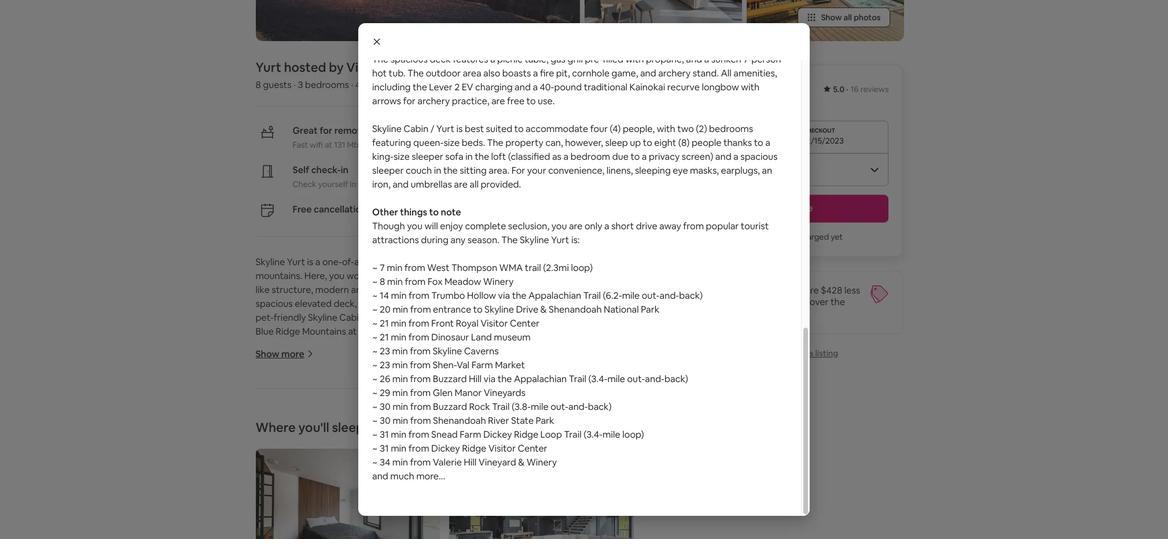 Task type: describe. For each thing, give the bounding box(es) containing it.
an inside skyline cabin / yurt is best suited to accommodate four (4) people, with two (2) bedrooms featuring queen-size beds. the property can, however, sleep up to eight (8) people thanks to a king-size sleeper sofa in the loft (classified as a bedroom due to a privacy screen) and a spacious sleeper couch in the sitting area. for your convenience, linens, sleeping eye masks, earplugs, an iron, and umbrellas are all provided.
[[762, 164, 773, 177]]

property inside skyline cabin / yurt is best suited to accommodate four (4) people, with two (2) bedrooms featuring queen-size beds. the property can, however, sleep up to eight (8) people thanks to a king-size sleeper sofa in the loft (classified as a bedroom due to a privacy screen) and a spacious sleeper couch in the sitting area. for your convenience, linens, sleeping eye masks, earplugs, an iron, and umbrellas are all provided.
[[506, 137, 544, 149]]

plus
[[371, 139, 387, 150]]

bedroom
[[571, 151, 611, 163]]

blue for skyline yurt is a custom wooden yurt located only 13 miles (20 minutes) away from the entrance to famous skyline drive, which sits along the crest of the blue ridge mountains in shenandoah national park. constructed using the finest materials and significant attention to detail, this space will invite you and your family and friends to immediately make yourselves at home. furnished with plenty of modern conveniences, the skyline cabin / yurt sets out to provide a unique experience offering comforts akin to those of a chic boutique hotel. embrace your inner yogi with a morning routine on the large deck, or soak in the outdoor hot tub under a starry night sky—the choice is yours! we also offer an ev charging station for those in need, as our property was built with the environment in mind.
[[536, 381, 554, 393]]

respect inside skyline yurt is a one-of-a-kind luxury getaway nestled in the tranquil serenity of the mountains. here, you won't find any compromises with respect to the top-notch cabin- like structure, modern amenities, a hot tub, wood-burning stove, archery, ev charger, spacious elevated deck, pool table, board games, and so much more! this magnificent pet-friendly skyline cabin / yurt is surrounded by the captivating scenery of virginia's blue ridge mountains at an elevation of over 1,100 ft!
[[489, 270, 522, 282]]

linens,
[[607, 164, 633, 177]]

1 vertical spatial out-
[[627, 373, 645, 385]]

area inside the spacious deck features a picnic table, gas grill pre-filled with propane, and a sunken 7-person hot tub. the outdoor area also boasts a fire pit, cornhole game, and archery stand. all amenities, including the lever 2 ev charging and a 40-pound traditional kainokai recurve longbow with arrows for archery practice, are free to use.
[[463, 67, 482, 79]]

a left picnic
[[491, 53, 496, 65]]

than
[[703, 296, 722, 308]]

lever
[[429, 81, 453, 93]]

(20 for skyline yurt is a custom wooden yurt located only 13 miles (20 minutes) away from the entrance to famous skyline drive, which sits along the crest of the blue ridge mountain
[[503, 520, 516, 532]]

and down materials
[[506, 409, 522, 421]]

masks,
[[690, 164, 719, 177]]

shenandoah inside skyline yurt is a custom wooden yurt located only 13 miles (20 minutes) away from the entrance to famous skyline drive, which sits along the crest of the blue ridge mountains in shenandoah national park. constructed using the finest materials and significant attention to detail, this space will invite you and your family and friends to immediately make yourselves at home. furnished with plenty of modern conveniences, the skyline cabin / yurt sets out to provide a unique experience offering comforts akin to those of a chic boutique hotel. embrace your inner yogi with a morning routine on the large deck, or soak in the outdoor hot tub under a starry night sky—the choice is yours! we also offer an ev charging station for those in need, as our property was built with the environment in mind.
[[265, 395, 318, 407]]

(8)
[[679, 137, 690, 149]]

away inside though you will enjoy complete seclusion, you are only a short drive away from popular tourist attractions during any season. the skyline yurt is:
[[660, 220, 682, 232]]

string lights, large composite deck, sunken hot tub, grill, picnic table, cornhole game, blue ridge mountains view - skyline yurt.jpg image
[[747, 0, 904, 41]]

at inside skyline yurt is a custom wooden yurt located only 13 miles (20 minutes) away from the entrance to famous skyline drive, which sits along the crest of the blue ridge mountains in shenandoah national park. constructed using the finest materials and significant attention to detail, this space will invite you and your family and friends to immediately make yourselves at home. furnished with plenty of modern conveniences, the skyline cabin / yurt sets out to provide a unique experience offering comforts akin to those of a chic boutique hotel. embrace your inner yogi with a morning routine on the large deck, or soak in the outdoor hot tub under a starry night sky—the choice is yours! we also offer an ev charging station for those in need, as our property was built with the environment in mind.
[[328, 423, 337, 435]]

features
[[453, 53, 488, 65]]

1 horizontal spatial won't
[[764, 232, 785, 242]]

is down "routine"
[[528, 464, 535, 476]]

0 horizontal spatial &
[[518, 456, 525, 469]]

surrounded
[[401, 311, 450, 324]]

spacious inside skyline cabin / yurt is best suited to accommodate four (4) people, with two (2) bedrooms featuring queen-size beds. the property can, however, sleep up to eight (8) people thanks to a king-size sleeper sofa in the loft (classified as a bedroom due to a privacy screen) and a spacious sleeper couch in the sitting area. for your convenience, linens, sleeping eye masks, earplugs, an iron, and umbrellas are all provided.
[[741, 151, 778, 163]]

as inside skyline cabin / yurt is best suited to accommodate four (4) people, with two (2) bedrooms featuring queen-size beds. the property can, however, sleep up to eight (8) people thanks to a king-size sleeper sofa in the loft (classified as a bedroom due to a privacy screen) and a spacious sleeper couch in the sitting area. for your convenience, linens, sleeping eye masks, earplugs, an iron, and umbrellas are all provided.
[[552, 151, 562, 163]]

wooden for skyline yurt is a custom wooden yurt located only 13 miles (20 minutes) away from the entrance to famous skyline drive, which sits along the crest of the blue ridge mountain
[[357, 520, 392, 532]]

1 horizontal spatial dickey
[[484, 429, 512, 441]]

chic
[[256, 450, 273, 462]]

blue for skyline yurt is a custom wooden yurt located only 13 miles (20 minutes) away from the entrance to famous skyline drive, which sits along the crest of the blue ridge mountain
[[536, 534, 554, 539]]

at inside skyline yurt is a one-of-a-kind luxury getaway nestled in the tranquil serenity of the mountains. here, you won't find any compromises with respect to the top-notch cabin- like structure, modern amenities, a hot tub, wood-burning stove, archery, ev charger, spacious elevated deck, pool table, board games, and so much more! this magnificent pet-friendly skyline cabin / yurt is surrounded by the captivating scenery of virginia's blue ridge mountains at an elevation of over 1,100 ft!
[[348, 325, 357, 337]]

other
[[372, 206, 398, 218]]

trail up "river"
[[492, 401, 510, 413]]

1 vertical spatial archery
[[418, 95, 450, 107]]

friendly
[[274, 311, 306, 324]]

charging inside the spacious deck features a picnic table, gas grill pre-filled with propane, and a sunken 7-person hot tub. the outdoor area also boasts a fire pit, cornhole game, and archery stand. all amenities, including the lever 2 ev charging and a 40-pound traditional kainokai recurve longbow with arrows for archery practice, are free to use.
[[475, 81, 513, 93]]

a up the sky—the
[[467, 450, 472, 462]]

much inside ~ 7 min from west thompson wma trail (2.3mi loop) ~ 8 min from fox meadow winery ~ 14 min from trumbo hollow via the appalachian trail (6.2-mile out-and-back) ~ 20 min from entrance to skyline drive & shenandoah national park ~ 21 min from front royal visitor center ~ 21 min from dinosaur land museum ~ 23 min from skyline caverns ~ 23 min from shen-val farm market ~ 26 min from buzzard hill via the appalachian trail (3.4-mile out-and-back) ~ 29 min from glen manor vineyards ~ 30 min from buzzard rock trail (3.8-mile out-and-back) ~ 30 min from shenandoah river state park ~ 31 min from snead farm dickey ridge loop trail (3.4-mile loop) ~ 31 min from dickey ridge visitor center ~ 34 min from valerie hill vineyard & winery and much more…
[[390, 470, 414, 482]]

conveniences,
[[507, 423, 568, 435]]

morning
[[474, 450, 510, 462]]

with down experience
[[447, 450, 465, 462]]

pound
[[554, 81, 582, 93]]

4 ~ from the top
[[372, 303, 378, 316]]

mile up immediately
[[608, 373, 625, 385]]

amenities, for table,
[[351, 284, 395, 296]]

spacious inside skyline yurt is a one-of-a-kind luxury getaway nestled in the tranquil serenity of the mountains. here, you won't find any compromises with respect to the top-notch cabin- like structure, modern amenities, a hot tub, wood-burning stove, archery, ev charger, spacious elevated deck, pool table, board games, and so much more! this magnificent pet-friendly skyline cabin / yurt is surrounded by the captivating scenery of virginia's blue ridge mountains at an elevation of over 1,100 ft!
[[256, 297, 293, 310]]

~ 7 min from west thompson wma trail (2.3mi loop) ~ 8 min from fox meadow winery ~ 14 min from trumbo hollow via the appalachian trail (6.2-mile out-and-back) ~ 20 min from entrance to skyline drive & shenandoah national park ~ 21 min from front royal visitor center ~ 21 min from dinosaur land museum ~ 23 min from skyline caverns ~ 23 min from shen-val farm market ~ 26 min from buzzard hill via the appalachian trail (3.4-mile out-and-back) ~ 29 min from glen manor vineyards ~ 30 min from buzzard rock trail (3.8-mile out-and-back) ~ 30 min from shenandoah river state park ~ 31 min from snead farm dickey ridge loop trail (3.4-mile loop) ~ 31 min from dickey ridge visitor center ~ 34 min from valerie hill vineyard & winery and much more…
[[372, 262, 703, 482]]

a inside though you will enjoy complete seclusion, you are only a short drive away from popular tourist attractions during any season. the skyline yurt is:
[[605, 220, 610, 232]]

sitting
[[460, 164, 487, 177]]

1 vertical spatial center
[[518, 442, 548, 455]]

0 vertical spatial shenandoah
[[549, 303, 602, 316]]

you right seclusion,
[[552, 220, 567, 232]]

in down under
[[381, 478, 388, 490]]

is down show more "button" on the bottom
[[307, 367, 314, 379]]

1 vertical spatial hill
[[464, 456, 477, 469]]

a up sleeping
[[642, 151, 647, 163]]

only for though you will enjoy complete seclusion, you are only a short drive away from popular tourist attractions during any season. the skyline yurt is:
[[585, 220, 603, 232]]

will inside skyline yurt is a custom wooden yurt located only 13 miles (20 minutes) away from the entrance to famous skyline drive, which sits along the crest of the blue ridge mountains in shenandoah national park. constructed using the finest materials and significant attention to detail, this space will invite you and your family and friends to immediately make yourselves at home. furnished with plenty of modern conveniences, the skyline cabin / yurt sets out to provide a unique experience offering comforts akin to those of a chic boutique hotel. embrace your inner yogi with a morning routine on the large deck, or soak in the outdoor hot tub under a starry night sky—the choice is yours! we also offer an ev charging station for those in need, as our property was built with the environment in mind.
[[381, 409, 395, 421]]

four
[[591, 123, 608, 135]]

sleep inside region
[[332, 419, 364, 435]]

famous for skyline yurt is a custom wooden yurt located only 13 miles (20 minutes) away from the entrance to famous skyline drive, which sits along the crest of the blue ridge mountain
[[307, 534, 339, 539]]

captivating
[[481, 311, 529, 324]]

0 horizontal spatial park
[[536, 415, 555, 427]]

with up expansive
[[615, 0, 633, 10]]

8 inside yurt hosted by vitaliy 8 guests · 3 bedrooms · 4 beds · 1.5 baths
[[256, 79, 261, 91]]

on inside skyline yurt is a custom wooden yurt located only 13 miles (20 minutes) away from the entrance to famous skyline drive, which sits along the crest of the blue ridge mountains in shenandoah national park. constructed using the finest materials and significant attention to detail, this space will invite you and your family and friends to immediately make yourselves at home. furnished with plenty of modern conveniences, the skyline cabin / yurt sets out to provide a unique experience offering comforts akin to those of a chic boutique hotel. embrace your inner yogi with a morning routine on the large deck, or soak in the outdoor hot tub under a starry night sky—the choice is yours! we also offer an ev charging station for those in need, as our property was built with the environment in mind.
[[544, 450, 555, 462]]

1 30 from the top
[[380, 401, 391, 413]]

yurt inside skyline cabin / yurt is best suited to accommodate four (4) people, with two (2) bedrooms featuring queen-size beds. the property can, however, sleep up to eight (8) people thanks to a king-size sleeper sofa in the loft (classified as a bedroom due to a privacy screen) and a spacious sleeper couch in the sitting area. for your convenience, linens, sleeping eye masks, earplugs, an iron, and umbrellas are all provided.
[[437, 123, 455, 135]]

practice,
[[452, 95, 490, 107]]

detail,
[[308, 409, 334, 421]]

cabin inside skyline cabin / yurt is best suited to accommodate four (4) people, with two (2) bedrooms featuring queen-size beds. the property can, however, sleep up to eight (8) people thanks to a king-size sleeper sofa in the loft (classified as a bedroom due to a privacy screen) and a spacious sleeper couch in the sitting area. for your convenience, linens, sleeping eye masks, earplugs, an iron, and umbrellas are all provided.
[[404, 123, 429, 135]]

over inside skyline yurt is a one-of-a-kind luxury getaway nestled in the tranquil serenity of the mountains. here, you won't find any compromises with respect to the top-notch cabin- like structure, modern amenities, a hot tub, wood-burning stove, archery, ev charger, spacious elevated deck, pool table, board games, and so much more! this magnificent pet-friendly skyline cabin / yurt is surrounded by the captivating scenery of virginia's blue ridge mountains at an elevation of over 1,100 ft!
[[423, 325, 442, 337]]

of up materials
[[508, 381, 517, 393]]

good price.
[[703, 284, 754, 297]]

2 23 from the top
[[380, 359, 390, 371]]

is inside skyline yurt is a custom wooden yurt located only 13 miles (20 minutes) away from the entrance to famous skyline drive, which sits along the crest of the blue ridge mountain
[[307, 520, 314, 532]]

minutes) for skyline yurt is a custom wooden yurt located only 13 miles (20 minutes) away from the entrance to famous skyline drive, which sits along the crest of the blue ridge mountain
[[518, 520, 555, 532]]

the inside the spacious deck features a picnic table, gas grill pre-filled with propane, and a sunken 7-person hot tub. the outdoor area also boasts a fire pit, cornhole game, and archery stand. all amenities, including the lever 2 ev charging and a 40-pound traditional kainokai recurve longbow with arrows for archery practice, are free to use.
[[413, 81, 427, 93]]

1 vertical spatial those
[[355, 478, 379, 490]]

· left 4
[[351, 79, 353, 91]]

0 vertical spatial hill
[[469, 373, 482, 385]]

and down boasts
[[515, 81, 531, 93]]

table, inside with respect to design, the skyline cabin / yurt has a loft with a pool table, a living area with an open floor plan and vaulted ceilings, windows with expansive views, and a glass dome. for your convenience, a washer/dryer combo unit is situated on the main floor.
[[664, 0, 688, 10]]

from inside skyline yurt is a custom wooden yurt located only 13 miles (20 minutes) away from the entrance to famous skyline drive, which sits along the crest of the blue ridge mountain
[[581, 520, 602, 532]]

0 horizontal spatial winery
[[483, 276, 514, 288]]

/ inside skyline yurt is a one-of-a-kind luxury getaway nestled in the tranquil serenity of the mountains. here, you won't find any compromises with respect to the top-notch cabin- like structure, modern amenities, a hot tub, wood-burning stove, archery, ev charger, spacious elevated deck, pool table, board games, and so much more! this magnificent pet-friendly skyline cabin / yurt is surrounded by the captivating scenery of virginia's blue ridge mountains at an elevation of over 1,100 ft!
[[366, 311, 370, 324]]

much inside skyline yurt is a one-of-a-kind luxury getaway nestled in the tranquil serenity of the mountains. here, you won't find any compromises with respect to the top-notch cabin- like structure, modern amenities, a hot tub, wood-burning stove, archery, ev charger, spacious elevated deck, pool table, board games, and so much more! this magnificent pet-friendly skyline cabin / yurt is surrounded by the captivating scenery of virginia's blue ridge mountains at an elevation of over 1,100 ft!
[[496, 297, 520, 310]]

a up stand.
[[705, 53, 710, 65]]

sets
[[309, 436, 326, 449]]

1 horizontal spatial shenandoah
[[433, 415, 486, 427]]

free
[[507, 95, 525, 107]]

1 vertical spatial (3.4-
[[584, 429, 603, 441]]

10 ~ from the top
[[372, 387, 378, 399]]

eight
[[655, 137, 677, 149]]

national inside ~ 7 min from west thompson wma trail (2.3mi loop) ~ 8 min from fox meadow winery ~ 14 min from trumbo hollow via the appalachian trail (6.2-mile out-and-back) ~ 20 min from entrance to skyline drive & shenandoah national park ~ 21 min from front royal visitor center ~ 21 min from dinosaur land museum ~ 23 min from skyline caverns ~ 23 min from shen-val farm market ~ 26 min from buzzard hill via the appalachian trail (3.4-mile out-and-back) ~ 29 min from glen manor vineyards ~ 30 min from buzzard rock trail (3.8-mile out-and-back) ~ 30 min from shenandoah river state park ~ 31 min from snead farm dickey ridge loop trail (3.4-mile loop) ~ 31 min from dickey ridge visitor center ~ 34 min from valerie hill vineyard & winery and much more…
[[604, 303, 639, 316]]

1 vertical spatial farm
[[460, 429, 481, 441]]

out
[[328, 436, 343, 449]]

best
[[465, 123, 484, 135]]

16
[[851, 84, 859, 94]]

beds
[[363, 79, 384, 91]]

this
[[549, 297, 566, 310]]

provided.
[[481, 178, 521, 191]]

combo
[[496, 25, 527, 38]]

and up floor.
[[659, 12, 675, 24]]

0 vertical spatial archery
[[659, 67, 691, 79]]

0 vertical spatial farm
[[472, 359, 493, 371]]

seclusion,
[[508, 220, 550, 232]]

9 ~ from the top
[[372, 373, 378, 385]]

in up "sitting"
[[466, 151, 473, 163]]

a inside skyline yurt is a custom wooden yurt located only 13 miles (20 minutes) away from the entrance to famous skyline drive, which sits along the crest of the blue ridge mountain
[[316, 520, 321, 532]]

about this space dialog
[[358, 0, 810, 516]]

wifi
[[310, 139, 323, 150]]

mountains inside skyline yurt is a one-of-a-kind luxury getaway nestled in the tranquil serenity of the mountains. here, you won't find any compromises with respect to the top-notch cabin- like structure, modern amenities, a hot tub, wood-burning stove, archery, ev charger, spacious elevated deck, pool table, board games, and so much more! this magnificent pet-friendly skyline cabin / yurt is surrounded by the captivating scenery of virginia's blue ridge mountains at an elevation of over 1,100 ft!
[[302, 325, 346, 337]]

trail left '(6.2-' at the bottom right of the page
[[584, 290, 601, 302]]

avg.
[[740, 296, 758, 308]]

1 vertical spatial back)
[[665, 373, 689, 385]]

to inside the spacious deck features a picnic table, gas grill pre-filled with propane, and a sunken 7-person hot tub. the outdoor area also boasts a fire pit, cornhole game, and archery stand. all amenities, including the lever 2 ev charging and a 40-pound traditional kainokai recurve longbow with arrows for archery practice, are free to use.
[[527, 95, 536, 107]]

remote
[[335, 124, 367, 136]]

and down design,
[[439, 12, 455, 24]]

ceilings,
[[491, 12, 525, 24]]

the inside self check-in check yourself in with the keypad.
[[376, 179, 389, 189]]

a up glass
[[690, 0, 695, 10]]

modern inside skyline yurt is a custom wooden yurt located only 13 miles (20 minutes) away from the entrance to famous skyline drive, which sits along the crest of the blue ridge mountains in shenandoah national park. constructed using the finest materials and significant attention to detail, this space will invite you and your family and friends to immediately make yourselves at home. furnished with plenty of modern conveniences, the skyline cabin / yurt sets out to provide a unique experience offering comforts akin to those of a chic boutique hotel. embrace your inner yogi with a morning routine on the large deck, or soak in the outdoor hot tub under a starry night sky—the choice is yours! we also offer an ev charging station for those in need, as our property was built with the environment in mind.
[[472, 423, 505, 435]]

yurt inside yurt hosted by vitaliy 8 guests · 3 bedrooms · 4 beds · 1.5 baths
[[256, 59, 281, 75]]

hotel.
[[316, 450, 340, 462]]

$3,556
[[703, 79, 742, 96]]

you'll
[[299, 419, 329, 435]]

loft inside with respect to design, the skyline cabin / yurt has a loft with a pool table, a living area with an open floor plan and vaulted ceilings, windows with expansive views, and a glass dome. for your convenience, a washer/dryer combo unit is situated on the main floor.
[[598, 0, 613, 10]]

and up kainokai
[[640, 67, 657, 79]]

by vitaliy
[[329, 59, 384, 75]]

away for skyline yurt is a custom wooden yurt located only 13 miles (20 minutes) away from the entrance to famous skyline drive, which sits along the crest of the blue ridge mountains in shenandoah national park. constructed using the finest materials and significant attention to detail, this space will invite you and your family and friends to immediately make yourselves at home. furnished with plenty of modern conveniences, the skyline cabin / yurt sets out to provide a unique experience offering comforts akin to those of a chic boutique hotel. embrace your inner yogi with a morning routine on the large deck, or soak in the outdoor hot tub under a starry night sky—the choice is yours! we also offer an ev charging station for those in need, as our property was built with the environment in mind.
[[557, 367, 579, 379]]

in inside skyline yurt is a one-of-a-kind luxury getaway nestled in the tranquil serenity of the mountains. here, you won't find any compromises with respect to the top-notch cabin- like structure, modern amenities, a hot tub, wood-burning stove, archery, ev charger, spacious elevated deck, pool table, board games, and so much more! this magnificent pet-friendly skyline cabin / yurt is surrounded by the captivating scenery of virginia's blue ridge mountains at an elevation of over 1,100 ft!
[[483, 256, 490, 268]]

in up attention
[[256, 395, 263, 407]]

and up the friends at the left of the page
[[544, 395, 560, 407]]

1 horizontal spatial loop)
[[623, 429, 644, 441]]

· left 1.5 at the left top of page
[[386, 79, 388, 91]]

you down things
[[407, 220, 423, 232]]

with down the "7-"
[[741, 81, 760, 93]]

cancellation
[[314, 203, 367, 215]]

ridge inside skyline yurt is a custom wooden yurt located only 13 miles (20 minutes) away from the entrance to famous skyline drive, which sits along the crest of the blue ridge mountain
[[556, 534, 580, 539]]

though
[[372, 220, 405, 232]]

sunken
[[712, 53, 742, 65]]

a up views, at top right
[[635, 0, 640, 10]]

plenty
[[432, 423, 459, 435]]

and down 12/10/2023
[[716, 151, 732, 163]]

sofa
[[446, 151, 464, 163]]

is right 20
[[392, 311, 399, 324]]

things
[[400, 206, 428, 218]]

manor
[[455, 387, 482, 399]]

person
[[752, 53, 782, 65]]

· right guests
[[294, 79, 296, 91]]

trail
[[525, 262, 541, 274]]

compromises
[[408, 270, 466, 282]]

yurt inside skyline yurt is a custom wooden yurt located only 13 miles (20 minutes) away from the entrance to famous skyline drive, which sits along the crest of the blue ridge mountain
[[287, 520, 305, 532]]

an inside skyline yurt is a one-of-a-kind luxury getaway nestled in the tranquil serenity of the mountains. here, you won't find any compromises with respect to the top-notch cabin- like structure, modern amenities, a hot tub, wood-burning stove, archery, ev charger, spacious elevated deck, pool table, board games, and so much more! this magnificent pet-friendly skyline cabin / yurt is surrounded by the captivating scenery of virginia's blue ridge mountains at an elevation of over 1,100 ft!
[[359, 325, 369, 337]]

has
[[574, 0, 589, 10]]

also inside skyline yurt is a custom wooden yurt located only 13 miles (20 minutes) away from the entrance to famous skyline drive, which sits along the crest of the blue ridge mountains in shenandoah national park. constructed using the finest materials and significant attention to detail, this space will invite you and your family and friends to immediately make yourselves at home. furnished with plenty of modern conveniences, the skyline cabin / yurt sets out to provide a unique experience offering comforts akin to those of a chic boutique hotel. embrace your inner yogi with a morning routine on the large deck, or soak in the outdoor hot tub under a starry night sky—the choice is yours! we also offer an ev charging station for those in need, as our property was built with the environment in mind.
[[580, 464, 597, 476]]

ridge inside skyline yurt is a one-of-a-kind luxury getaway nestled in the tranquil serenity of the mountains. here, you won't find any compromises with respect to the top-notch cabin- like structure, modern amenities, a hot tub, wood-burning stove, archery, ev charger, spacious elevated deck, pool table, board games, and so much more! this magnificent pet-friendly skyline cabin / yurt is surrounded by the captivating scenery of virginia's blue ridge mountains at an elevation of over 1,100 ft!
[[276, 325, 300, 337]]

a down thanks
[[734, 151, 739, 163]]

a left glass
[[677, 12, 682, 24]]

picnic
[[498, 53, 523, 65]]

0 vertical spatial out-
[[642, 290, 660, 302]]

entrance for skyline yurt is a custom wooden yurt located only 13 miles (20 minutes) away from the entrance to famous skyline drive, which sits along the crest of the blue ridge mountains in shenandoah national park. constructed using the finest materials and significant attention to detail, this space will invite you and your family and friends to immediately make yourselves at home. furnished with plenty of modern conveniences, the skyline cabin / yurt sets out to provide a unique experience offering comforts akin to those of a chic boutique hotel. embrace your inner yogi with a morning routine on the large deck, or soak in the outdoor hot tub under a starry night sky—the choice is yours! we also offer an ev charging station for those in need, as our property was built with the environment in mind.
[[256, 381, 294, 393]]

deck, inside skyline yurt is a one-of-a-kind luxury getaway nestled in the tranquil serenity of the mountains. here, you won't find any compromises with respect to the top-notch cabin- like structure, modern amenities, a hot tub, wood-burning stove, archery, ev charger, spacious elevated deck, pool table, board games, and so much more! this magnificent pet-friendly skyline cabin / yurt is surrounded by the captivating scenery of virginia's blue ridge mountains at an elevation of over 1,100 ft!
[[334, 297, 357, 310]]

2 inside the spacious deck features a picnic table, gas grill pre-filled with propane, and a sunken 7-person hot tub. the outdoor area also boasts a fire pit, cornhole game, and archery stand. all amenities, including the lever 2 ev charging and a 40-pound traditional kainokai recurve longbow with arrows for archery practice, are free to use.
[[455, 81, 460, 93]]

state
[[511, 415, 534, 427]]

as inside skyline yurt is a custom wooden yurt located only 13 miles (20 minutes) away from the entrance to famous skyline drive, which sits along the crest of the blue ridge mountains in shenandoah national park. constructed using the finest materials and significant attention to detail, this space will invite you and your family and friends to immediately make yourselves at home. furnished with plenty of modern conveniences, the skyline cabin / yurt sets out to provide a unique experience offering comforts akin to those of a chic boutique hotel. embrace your inner yogi with a morning routine on the large deck, or soak in the outdoor hot tub under a starry night sky—the choice is yours! we also offer an ev charging station for those in need, as our property was built with the environment in mind.
[[416, 478, 425, 490]]

skyline inside skyline cabin / yurt is best suited to accommodate four (4) people, with two (2) bedrooms featuring queen-size beds. the property can, however, sleep up to eight (8) people thanks to a king-size sleeper sofa in the loft (classified as a bedroom due to a privacy screen) and a spacious sleeper couch in the sitting area. for your convenience, linens, sleeping eye masks, earplugs, an iron, and umbrellas are all provided.
[[372, 123, 402, 135]]

from inside skyline yurt is a custom wooden yurt located only 13 miles (20 minutes) away from the entrance to famous skyline drive, which sits along the crest of the blue ridge mountains in shenandoah national park. constructed using the finest materials and significant attention to detail, this space will invite you and your family and friends to immediately make yourselves at home. furnished with plenty of modern conveniences, the skyline cabin / yurt sets out to provide a unique experience offering comforts akin to those of a chic boutique hotel. embrace your inner yogi with a morning routine on the large deck, or soak in the outdoor hot tub under a starry night sky—the choice is yours! we also offer an ev charging station for those in need, as our property was built with the environment in mind.
[[581, 367, 602, 379]]

2 vertical spatial and-
[[569, 401, 588, 413]]

floor.
[[645, 25, 666, 38]]

invite
[[397, 409, 420, 421]]

in up yourself
[[341, 164, 349, 176]]

from inside though you will enjoy complete seclusion, you are only a short drive away from popular tourist attractions during any season. the skyline yurt is:
[[684, 220, 704, 232]]

built
[[502, 478, 521, 490]]

/ inside "where you'll sleep" region
[[571, 420, 574, 431]]

yourself
[[318, 179, 348, 189]]

1 vertical spatial size
[[394, 151, 410, 163]]

with up 'unique'
[[411, 423, 430, 435]]

a down furnished on the left bottom of page
[[391, 436, 396, 449]]

0 vertical spatial back)
[[679, 290, 703, 302]]

your up under
[[382, 450, 401, 462]]

show for show more
[[256, 348, 280, 360]]

only for skyline yurt is a custom wooden yurt located only 13 miles (20 minutes) away from the entrance to famous skyline drive, which sits along the crest of the blue ridge mountains in shenandoah national park. constructed using the finest materials and significant attention to detail, this space will invite you and your family and friends to immediately make yourselves at home. furnished with plenty of modern conveniences, the skyline cabin / yurt sets out to provide a unique experience offering comforts akin to those of a chic boutique hotel. embrace your inner yogi with a morning routine on the large deck, or soak in the outdoor hot tub under a starry night sky—the choice is yours! we also offer an ev charging station for those in need, as our property was built with the environment in mind.
[[448, 367, 465, 379]]

the for spacious
[[408, 67, 424, 79]]

/ inside with respect to design, the skyline cabin / yurt has a loft with a pool table, a living area with an open floor plan and vaulted ceilings, windows with expansive views, and a glass dome. for your convenience, a washer/dryer combo unit is situated on the main floor.
[[548, 0, 552, 10]]

1 horizontal spatial &
[[541, 303, 547, 316]]

a up need,
[[401, 464, 406, 476]]

an inside with respect to design, the skyline cabin / yurt has a loft with a pool table, a living area with an open floor plan and vaulted ceilings, windows with expansive views, and a glass dome. for your convenience, a washer/dryer combo unit is situated on the main floor.
[[762, 0, 772, 10]]

stove,
[[502, 284, 527, 296]]

choice
[[498, 464, 526, 476]]

in inside great for remote work fast wifi at 131 mbps, plus a dedicated workspace in a common area.
[[477, 139, 483, 150]]

3 ~ from the top
[[372, 290, 378, 302]]

is:
[[572, 234, 580, 246]]

crest for skyline yurt is a custom wooden yurt located only 13 miles (20 minutes) away from the entrance to famous skyline drive, which sits along the crest of the blue ridge mountain
[[485, 534, 506, 539]]

a down suited
[[485, 139, 490, 150]]

with right built
[[523, 478, 542, 490]]

sleep inside skyline cabin / yurt is best suited to accommodate four (4) people, with two (2) bedrooms featuring queen-size beds. the property can, however, sleep up to eight (8) people thanks to a king-size sleeper sofa in the loft (classified as a bedroom due to a privacy screen) and a spacious sleeper couch in the sitting area. for your convenience, linens, sleeping eye masks, earplugs, an iron, and umbrellas are all provided.
[[606, 137, 628, 149]]

area. inside skyline cabin / yurt is best suited to accommodate four (4) people, with two (2) bedrooms featuring queen-size beds. the property can, however, sleep up to eight (8) people thanks to a king-size sleeper sofa in the loft (classified as a bedroom due to a privacy screen) and a spacious sleeper couch in the sitting area. for your convenience, linens, sleeping eye masks, earplugs, an iron, and umbrellas are all provided.
[[489, 164, 510, 177]]

all inside skyline cabin / yurt is best suited to accommodate four (4) people, with two (2) bedrooms featuring queen-size beds. the property can, however, sleep up to eight (8) people thanks to a king-size sleeper sofa in the loft (classified as a bedroom due to a privacy screen) and a spacious sleeper couch in the sitting area. for your convenience, linens, sleeping eye masks, earplugs, an iron, and umbrellas are all provided.
[[470, 178, 479, 191]]

3 inside yurt hosted by vitaliy 8 guests · 3 bedrooms · 4 beds · 1.5 baths
[[298, 79, 303, 91]]

national inside skyline yurt is a custom wooden yurt located only 13 miles (20 minutes) away from the entrance to famous skyline drive, which sits along the crest of the blue ridge mountains in shenandoah national park. constructed using the finest materials and significant attention to detail, this space will invite you and your family and friends to immediately make yourselves at home. furnished with plenty of modern conveniences, the skyline cabin / yurt sets out to provide a unique experience offering comforts akin to those of a chic boutique hotel. embrace your inner yogi with a morning routine on the large deck, or soak in the outdoor hot tub under a starry night sky—the choice is yours! we also offer an ev charging station for those in need, as our property was built with the environment in mind.
[[320, 395, 355, 407]]

26
[[380, 373, 391, 385]]

for inside skyline yurt is a custom wooden yurt located only 13 miles (20 minutes) away from the entrance to famous skyline drive, which sits along the crest of the blue ridge mountains in shenandoah national park. constructed using the finest materials and significant attention to detail, this space will invite you and your family and friends to immediately make yourselves at home. furnished with plenty of modern conveniences, the skyline cabin / yurt sets out to provide a unique experience offering comforts akin to those of a chic boutique hotel. embrace your inner yogi with a morning routine on the large deck, or soak in the outdoor hot tub under a starry night sky—the choice is yours! we also offer an ev charging station for those in need, as our property was built with the environment in mind.
[[340, 478, 353, 490]]

along for skyline yurt is a custom wooden yurt located only 13 miles (20 minutes) away from the entrance to famous skyline drive, which sits along the crest of the blue ridge mountain
[[443, 534, 466, 539]]

34
[[380, 456, 391, 469]]

0 horizontal spatial via
[[484, 373, 496, 385]]

though you will enjoy complete seclusion, you are only a short drive away from popular tourist attractions during any season. the skyline yurt is:
[[372, 220, 769, 246]]

elevated
[[295, 297, 332, 310]]

is up here,
[[307, 256, 314, 268]]

in down offer
[[616, 478, 624, 490]]

a right has
[[591, 0, 596, 10]]

mile down cabin-
[[622, 290, 640, 302]]

reserve button
[[703, 195, 889, 222]]

2 vertical spatial back)
[[588, 401, 612, 413]]

season.
[[468, 234, 500, 246]]

along for skyline yurt is a custom wooden yurt located only 13 miles (20 minutes) away from the entrance to famous skyline drive, which sits along the crest of the blue ridge mountains in shenandoah national park. constructed using the finest materials and significant attention to detail, this space will invite you and your family and friends to immediately make yourselves at home. furnished with plenty of modern conveniences, the skyline cabin / yurt sets out to provide a unique experience offering comforts akin to those of a chic boutique hotel. embrace your inner yogi with a morning routine on the large deck, or soak in the outdoor hot tub under a starry night sky—the choice is yours! we also offer an ev charging station for those in need, as our property was built with the environment in mind.
[[443, 381, 466, 393]]

a right 'plus'
[[388, 139, 393, 150]]

8 ~ from the top
[[372, 359, 378, 371]]

(20 for skyline yurt is a custom wooden yurt located only 13 miles (20 minutes) away from the entrance to famous skyline drive, which sits along the crest of the blue ridge mountains in shenandoah national park. constructed using the finest materials and significant attention to detail, this space will invite you and your family and friends to immediately make yourselves at home. furnished with plenty of modern conveniences, the skyline cabin / yurt sets out to provide a unique experience offering comforts akin to those of a chic boutique hotel. embrace your inner yogi with a morning routine on the large deck, or soak in the outdoor hot tub under a starry night sky—the choice is yours! we also offer an ev charging station for those in need, as our property was built with the environment in mind.
[[503, 367, 516, 379]]

your
[[758, 284, 778, 297]]

popular
[[706, 220, 739, 232]]

vineyards
[[484, 387, 526, 399]]

in right yourself
[[350, 179, 356, 189]]

embrace
[[342, 450, 380, 462]]

trail up significant
[[569, 373, 587, 385]]

0 vertical spatial and-
[[660, 290, 680, 302]]

ev inside the spacious deck features a picnic table, gas grill pre-filled with propane, and a sunken 7-person hot tub. the outdoor area also boasts a fire pit, cornhole game, and archery stand. all amenities, including the lever 2 ev charging and a 40-pound traditional kainokai recurve longbow with arrows for archery practice, are free to use.
[[462, 81, 473, 93]]

11 ~ from the top
[[372, 401, 378, 413]]

can,
[[546, 137, 563, 149]]

your down manor
[[458, 409, 477, 421]]

the up beds
[[372, 53, 389, 65]]

2 21 from the top
[[380, 331, 389, 343]]

unique
[[398, 436, 426, 449]]

minutes) for skyline yurt is a custom wooden yurt located only 13 miles (20 minutes) away from the entrance to famous skyline drive, which sits along the crest of the blue ridge mountains in shenandoah national park. constructed using the finest materials and significant attention to detail, this space will invite you and your family and friends to immediately make yourselves at home. furnished with plenty of modern conveniences, the skyline cabin / yurt sets out to provide a unique experience offering comforts akin to those of a chic boutique hotel. embrace your inner yogi with a morning routine on the large deck, or soak in the outdoor hot tub under a starry night sky—the choice is yours! we also offer an ev charging station for those in need, as our property was built with the environment in mind.
[[518, 367, 555, 379]]

any inside though you will enjoy complete seclusion, you are only a short drive away from popular tourist attractions during any season. the skyline yurt is:
[[451, 234, 466, 246]]

burning
[[467, 284, 500, 296]]

respect inside with respect to design, the skyline cabin / yurt has a loft with a pool table, a living area with an open floor plan and vaulted ceilings, windows with expansive views, and a glass dome. for your convenience, a washer/dryer combo unit is situated on the main floor.
[[395, 0, 428, 10]]

you
[[749, 232, 762, 242]]

of up notch
[[580, 256, 589, 268]]

2 vertical spatial out-
[[551, 401, 569, 413]]

charging inside skyline yurt is a custom wooden yurt located only 13 miles (20 minutes) away from the entrance to famous skyline drive, which sits along the crest of the blue ridge mountains in shenandoah national park. constructed using the finest materials and significant attention to detail, this space will invite you and your family and friends to immediately make yourselves at home. furnished with plenty of modern conveniences, the skyline cabin / yurt sets out to provide a unique experience offering comforts akin to those of a chic boutique hotel. embrace your inner yogi with a morning routine on the large deck, or soak in the outdoor hot tub under a starry night sky—the choice is yours! we also offer an ev charging station for those in need, as our property was built with the environment in mind.
[[269, 478, 307, 490]]

0 vertical spatial center
[[510, 317, 540, 330]]

1 vertical spatial appalachian
[[514, 373, 567, 385]]

or
[[622, 450, 631, 462]]

/ inside skyline yurt is a custom wooden yurt located only 13 miles (20 minutes) away from the entrance to famous skyline drive, which sits along the crest of the blue ridge mountains in shenandoah national park. constructed using the finest materials and significant attention to detail, this space will invite you and your family and friends to immediately make yourselves at home. furnished with plenty of modern conveniences, the skyline cabin / yurt sets out to provide a unique experience offering comforts akin to those of a chic boutique hotel. embrace your inner yogi with a morning routine on the large deck, or soak in the outdoor hot tub under a starry night sky—the choice is yours! we also offer an ev charging station for those in need, as our property was built with the environment in mind.
[[283, 436, 286, 449]]

yet
[[831, 232, 843, 242]]

cabin inside with respect to design, the skyline cabin / yurt has a loft with a pool table, a living area with an open floor plan and vaulted ceilings, windows with expansive views, and a glass dome. for your convenience, a washer/dryer combo unit is situated on the main floor.
[[522, 0, 546, 10]]

and down the using
[[440, 409, 456, 421]]

0 vertical spatial (3.4-
[[589, 373, 608, 385]]

sits for skyline yurt is a custom wooden yurt located only 13 miles (20 minutes) away from the entrance to famous skyline drive, which sits along the crest of the blue ridge mountain
[[426, 534, 441, 539]]

· left 16
[[847, 84, 849, 94]]

/ inside skyline cabin / yurt is best suited to accommodate four (4) people, with two (2) bedrooms featuring queen-size beds. the property can, however, sleep up to eight (8) people thanks to a king-size sleeper sofa in the loft (classified as a bedroom due to a privacy screen) and a spacious sleeper couch in the sitting area. for your convenience, linens, sleeping eye masks, earplugs, an iron, and umbrellas are all provided.
[[431, 123, 435, 135]]

to inside skyline yurt is a custom wooden yurt located only 13 miles (20 minutes) away from the entrance to famous skyline drive, which sits along the crest of the blue ridge mountain
[[296, 534, 305, 539]]

0 vertical spatial sleeper
[[412, 151, 444, 163]]

miles for skyline yurt is a custom wooden yurt located only 13 miles (20 minutes) away from the entrance to famous skyline drive, which sits along the crest of the blue ridge mountain
[[478, 520, 500, 532]]

a down plan
[[431, 25, 436, 38]]

the for cabin
[[487, 137, 504, 149]]

sits for skyline yurt is a custom wooden yurt located only 13 miles (20 minutes) away from the entrance to famous skyline drive, which sits along the crest of the blue ridge mountains in shenandoah national park. constructed using the finest materials and significant attention to detail, this space will invite you and your family and friends to immediately make yourselves at home. furnished with plenty of modern conveniences, the skyline cabin / yurt sets out to provide a unique experience offering comforts akin to those of a chic boutique hotel. embrace your inner yogi with a morning routine on the large deck, or soak in the outdoor hot tub under a starry night sky—the choice is yours! we also offer an ev charging station for those in need, as our property was built with the environment in mind.
[[426, 381, 441, 393]]

table, inside skyline yurt is a one-of-a-kind luxury getaway nestled in the tranquil serenity of the mountains. here, you won't find any compromises with respect to the top-notch cabin- like structure, modern amenities, a hot tub, wood-burning stove, archery, ev charger, spacious elevated deck, pool table, board games, and so much more! this magnificent pet-friendly skyline cabin / yurt is surrounded by the captivating scenery of virginia's blue ridge mountains at an elevation of over 1,100 ft!
[[380, 297, 404, 310]]

where you'll sleep
[[256, 419, 364, 435]]

which for skyline yurt is a custom wooden yurt located only 13 miles (20 minutes) away from the entrance to famous skyline drive, which sits along the crest of the blue ridge mountain
[[399, 534, 424, 539]]

a right thanks
[[766, 137, 771, 149]]

amenities, for longbow
[[734, 67, 777, 79]]

ridge up the sky—the
[[462, 442, 487, 455]]

1 vertical spatial visitor
[[489, 442, 516, 455]]

3 inside your dates are $428 less than the avg. nightly rate over the last 3 months.
[[720, 308, 725, 320]]

trail right loop
[[564, 429, 582, 441]]

spacious inside the spacious deck features a picnic table, gas grill pre-filled with propane, and a sunken 7-person hot tub. the outdoor area also boasts a fire pit, cornhole game, and archery stand. all amenities, including the lever 2 ev charging and a 40-pound traditional kainokai recurve longbow with arrows for archery practice, are free to use.
[[391, 53, 428, 65]]

any inside skyline yurt is a one-of-a-kind luxury getaway nestled in the tranquil serenity of the mountains. here, you won't find any compromises with respect to the top-notch cabin- like structure, modern amenities, a hot tub, wood-burning stove, archery, ev charger, spacious elevated deck, pool table, board games, and so much more! this magnificent pet-friendly skyline cabin / yurt is surrounded by the captivating scenery of virginia's blue ridge mountains at an elevation of over 1,100 ft!
[[391, 270, 406, 282]]

free
[[293, 203, 312, 215]]

ridge down state
[[514, 429, 539, 441]]

tub
[[357, 464, 372, 476]]

constructed
[[380, 395, 434, 407]]

0 vertical spatial this
[[800, 348, 814, 358]]

1 vertical spatial winery
[[527, 456, 557, 469]]

to inside ~ 7 min from west thompson wma trail (2.3mi loop) ~ 8 min from fox meadow winery ~ 14 min from trumbo hollow via the appalachian trail (6.2-mile out-and-back) ~ 20 min from entrance to skyline drive & shenandoah national park ~ 21 min from front royal visitor center ~ 21 min from dinosaur land museum ~ 23 min from skyline caverns ~ 23 min from shen-val farm market ~ 26 min from buzzard hill via the appalachian trail (3.4-mile out-and-back) ~ 29 min from glen manor vineyards ~ 30 min from buzzard rock trail (3.8-mile out-and-back) ~ 30 min from shenandoah river state park ~ 31 min from snead farm dickey ridge loop trail (3.4-mile loop) ~ 31 min from dickey ridge visitor center ~ 34 min from valerie hill vineyard & winery and much more…
[[474, 303, 483, 316]]

with up game,
[[626, 53, 644, 65]]

the for you
[[502, 234, 518, 246]]

and inside skyline yurt is a one-of-a-kind luxury getaway nestled in the tranquil serenity of the mountains. here, you won't find any compromises with respect to the top-notch cabin- like structure, modern amenities, a hot tub, wood-burning stove, archery, ev charger, spacious elevated deck, pool table, board games, and so much more! this magnificent pet-friendly skyline cabin / yurt is surrounded by the captivating scenery of virginia's blue ridge mountains at an elevation of over 1,100 ft!
[[466, 297, 483, 310]]

dome.
[[708, 12, 735, 24]]

drive, for skyline yurt is a custom wooden yurt located only 13 miles (20 minutes) away from the entrance to famous skyline drive, which sits along the crest of the blue ridge mountain
[[373, 534, 397, 539]]

0 vertical spatial appalachian
[[529, 290, 582, 302]]

13 for skyline yurt is a custom wooden yurt located only 13 miles (20 minutes) away from the entrance to famous skyline drive, which sits along the crest of the blue ridge mountains in shenandoah national park. constructed using the finest materials and significant attention to detail, this space will invite you and your family and friends to immediately make yourselves at home. furnished with plenty of modern conveniences, the skyline cabin / yurt sets out to provide a unique experience offering comforts akin to those of a chic boutique hotel. embrace your inner yogi with a morning routine on the large deck, or soak in the outdoor hot tub under a starry night sky—the choice is yours! we also offer an ev charging station for those in need, as our property was built with the environment in mind.
[[467, 367, 476, 379]]

mountains.
[[256, 270, 302, 282]]

ev inside skyline yurt is a one-of-a-kind luxury getaway nestled in the tranquil serenity of the mountains. here, you won't find any compromises with respect to the top-notch cabin- like structure, modern amenities, a hot tub, wood-burning stove, archery, ev charger, spacious elevated deck, pool table, board games, and so much more! this magnificent pet-friendly skyline cabin / yurt is surrounded by the captivating scenery of virginia's blue ridge mountains at an elevation of over 1,100 ft!
[[565, 284, 577, 296]]

of down surrounded
[[412, 325, 421, 337]]

a up here,
[[316, 256, 321, 268]]

screen)
[[682, 151, 714, 163]]

of right scenery
[[567, 311, 576, 324]]

mile up conveniences,
[[531, 401, 549, 413]]

convenience, inside skyline cabin / yurt is best suited to accommodate four (4) people, with two (2) bedrooms featuring queen-size beds. the property can, however, sleep up to eight (8) people thanks to a king-size sleeper sofa in the loft (classified as a bedroom due to a privacy screen) and a spacious sleeper couch in the sitting area. for your convenience, linens, sleeping eye masks, earplugs, an iron, and umbrellas are all provided.
[[549, 164, 605, 177]]

ridge inside skyline yurt is a custom wooden yurt located only 13 miles (20 minutes) away from the entrance to famous skyline drive, which sits along the crest of the blue ridge mountains in shenandoah national park. constructed using the finest materials and significant attention to detail, this space will invite you and your family and friends to immediately make yourselves at home. furnished with plenty of modern conveniences, the skyline cabin / yurt sets out to provide a unique experience offering comforts akin to those of a chic boutique hotel. embrace your inner yogi with a morning routine on the large deck, or soak in the outdoor hot tub under a starry night sky—the choice is yours! we also offer an ev charging station for those in need, as our property was built with the environment in mind.
[[556, 381, 580, 393]]



Task type: locate. For each thing, give the bounding box(es) containing it.
winery down wma on the left
[[483, 276, 514, 288]]

you up plenty
[[422, 409, 438, 421]]

amenities, inside skyline yurt is a one-of-a-kind luxury getaway nestled in the tranquil serenity of the mountains. here, you won't find any compromises with respect to the top-notch cabin- like structure, modern amenities, a hot tub, wood-burning stove, archery, ev charger, spacious elevated deck, pool table, board games, and so much more! this magnificent pet-friendly skyline cabin / yurt is surrounded by the captivating scenery of virginia's blue ridge mountains at an elevation of over 1,100 ft!
[[351, 284, 395, 296]]

sleep
[[606, 137, 628, 149], [332, 419, 364, 435]]

1 vertical spatial much
[[390, 470, 414, 482]]

pool
[[643, 0, 662, 10], [359, 297, 378, 310]]

1 21 from the top
[[380, 317, 389, 330]]

14 ~ from the top
[[372, 442, 378, 455]]

and right iron,
[[393, 178, 409, 191]]

1 horizontal spatial much
[[496, 297, 520, 310]]

entrance inside ~ 7 min from west thompson wma trail (2.3mi loop) ~ 8 min from fox meadow winery ~ 14 min from trumbo hollow via the appalachian trail (6.2-mile out-and-back) ~ 20 min from entrance to skyline drive & shenandoah national park ~ 21 min from front royal visitor center ~ 21 min from dinosaur land museum ~ 23 min from skyline caverns ~ 23 min from shen-val farm market ~ 26 min from buzzard hill via the appalachian trail (3.4-mile out-and-back) ~ 29 min from glen manor vineyards ~ 30 min from buzzard rock trail (3.8-mile out-and-back) ~ 30 min from shenandoah river state park ~ 31 min from snead farm dickey ridge loop trail (3.4-mile loop) ~ 31 min from dickey ridge visitor center ~ 34 min from valerie hill vineyard & winery and much more…
[[433, 303, 471, 316]]

buzzard down glen at the left of page
[[433, 401, 467, 413]]

& down comforts
[[518, 456, 525, 469]]

0 vertical spatial amenities,
[[734, 67, 777, 79]]

which inside skyline yurt is a custom wooden yurt located only 13 miles (20 minutes) away from the entrance to famous skyline drive, which sits along the crest of the blue ridge mountain
[[399, 534, 424, 539]]

of up experience
[[461, 423, 469, 435]]

0 vertical spatial convenience,
[[372, 25, 429, 38]]

on down expansive
[[592, 25, 603, 38]]

shenandoah
[[549, 303, 602, 316], [265, 395, 318, 407], [433, 415, 486, 427]]

cabin left 20
[[340, 311, 364, 324]]

skyline yurt - a cabin-like two-story yurt on a wraparound deck with a hot tub, archery, wood stove, and all the modern amenities only an hour from washington dc.jpg image
[[256, 0, 580, 41]]

finest
[[477, 395, 501, 407]]

fox
[[428, 276, 443, 288]]

1 vertical spatial away
[[557, 367, 579, 379]]

1 horizontal spatial property
[[506, 137, 544, 149]]

area inside with respect to design, the skyline cabin / yurt has a loft with a pool table, a living area with an open floor plan and vaulted ceilings, windows with expansive views, and a glass dome. for your convenience, a washer/dryer combo unit is situated on the main floor.
[[721, 0, 739, 10]]

show for show all photos
[[821, 12, 842, 22]]

1 sits from the top
[[426, 381, 441, 393]]

1 vertical spatial mountains
[[582, 381, 626, 393]]

wooden inside skyline yurt is a custom wooden yurt located only 13 miles (20 minutes) away from the entrance to famous skyline drive, which sits along the crest of the blue ridge mountains in shenandoah national park. constructed using the finest materials and significant attention to detail, this space will invite you and your family and friends to immediately make yourselves at home. furnished with plenty of modern conveniences, the skyline cabin / yurt sets out to provide a unique experience offering comforts akin to those of a chic boutique hotel. embrace your inner yogi with a morning routine on the large deck, or soak in the outdoor hot tub under a starry night sky—the choice is yours! we also offer an ev charging station for those in need, as our property was built with the environment in mind.
[[357, 367, 392, 379]]

0 vertical spatial outdoor
[[426, 67, 461, 79]]

0 vertical spatial mountains
[[302, 325, 346, 337]]

1 vertical spatial hot
[[404, 284, 418, 296]]

1 horizontal spatial amenities,
[[734, 67, 777, 79]]

2 crest from the top
[[485, 534, 506, 539]]

any
[[451, 234, 466, 246], [391, 270, 406, 282]]

charging up free
[[475, 81, 513, 93]]

2 sits from the top
[[426, 534, 441, 539]]

15 ~ from the top
[[372, 456, 378, 469]]

1 13 from the top
[[467, 367, 476, 379]]

this left listing
[[800, 348, 814, 358]]

(2)
[[696, 123, 707, 135]]

1 horizontal spatial deck,
[[597, 450, 620, 462]]

1 horizontal spatial hot
[[372, 67, 387, 79]]

1 horizontal spatial bedrooms
[[709, 123, 754, 135]]

8 inside ~ 7 min from west thompson wma trail (2.3mi loop) ~ 8 min from fox meadow winery ~ 14 min from trumbo hollow via the appalachian trail (6.2-mile out-and-back) ~ 20 min from entrance to skyline drive & shenandoah national park ~ 21 min from front royal visitor center ~ 21 min from dinosaur land museum ~ 23 min from skyline caverns ~ 23 min from shen-val farm market ~ 26 min from buzzard hill via the appalachian trail (3.4-mile out-and-back) ~ 29 min from glen manor vineyards ~ 30 min from buzzard rock trail (3.8-mile out-and-back) ~ 30 min from shenandoah river state park ~ 31 min from snead farm dickey ridge loop trail (3.4-mile loop) ~ 31 min from dickey ridge visitor center ~ 34 min from valerie hill vineyard & winery and much more…
[[380, 276, 385, 288]]

0 vertical spatial (20
[[503, 367, 516, 379]]

dates
[[780, 284, 804, 297]]

only inside though you will enjoy complete seclusion, you are only a short drive away from popular tourist attractions during any season. the skyline yurt is:
[[585, 220, 603, 232]]

located
[[413, 367, 446, 379], [413, 520, 446, 532]]

miles inside skyline yurt is a custom wooden yurt located only 13 miles (20 minutes) away from the entrance to famous skyline drive, which sits along the crest of the blue ridge mountain
[[478, 520, 500, 532]]

vineyard
[[479, 456, 516, 469]]

in up umbrellas
[[434, 164, 442, 177]]

those down tub
[[355, 478, 379, 490]]

2 vertical spatial at
[[328, 423, 337, 435]]

deck, right elevated
[[334, 297, 357, 310]]

ev inside skyline yurt is a custom wooden yurt located only 13 miles (20 minutes) away from the entrance to famous skyline drive, which sits along the crest of the blue ridge mountains in shenandoah national park. constructed using the finest materials and significant attention to detail, this space will invite you and your family and friends to immediately make yourselves at home. furnished with plenty of modern conveniences, the skyline cabin / yurt sets out to provide a unique experience offering comforts akin to those of a chic boutique hotel. embrace your inner yogi with a morning routine on the large deck, or soak in the outdoor hot tub under a starry night sky—the choice is yours! we also offer an ev charging station for those in need, as our property was built with the environment in mind.
[[256, 478, 267, 490]]

0 vertical spatial away
[[660, 220, 682, 232]]

significant
[[562, 395, 606, 407]]

0 vertical spatial on
[[592, 25, 603, 38]]

of up offer
[[612, 436, 621, 449]]

2 which from the top
[[399, 534, 424, 539]]

hill
[[469, 373, 482, 385], [464, 456, 477, 469]]

0 horizontal spatial dickey
[[431, 442, 460, 455]]

propane,
[[646, 53, 684, 65]]

only left 'short'
[[585, 220, 603, 232]]

1 horizontal spatial for
[[340, 478, 353, 490]]

yurt inside though you will enjoy complete seclusion, you are only a short drive away from popular tourist attractions during any season. the skyline yurt is:
[[551, 234, 570, 246]]

crest for skyline yurt is a custom wooden yurt located only 13 miles (20 minutes) away from the entrance to famous skyline drive, which sits along the crest of the blue ridge mountains in shenandoah national park. constructed using the finest materials and significant attention to detail, this space will invite you and your family and friends to immediately make yourselves at home. furnished with plenty of modern conveniences, the skyline cabin / yurt sets out to provide a unique experience offering comforts akin to those of a chic boutique hotel. embrace your inner yogi with a morning routine on the large deck, or soak in the outdoor hot tub under a starry night sky—the choice is yours! we also offer an ev charging station for those in need, as our property was built with the environment in mind.
[[485, 381, 506, 393]]

0 horizontal spatial those
[[355, 478, 379, 490]]

1 vertical spatial and-
[[645, 373, 665, 385]]

on inside with respect to design, the skyline cabin / yurt has a loft with a pool table, a living area with an open floor plan and vaulted ceilings, windows with expansive views, and a glass dome. for your convenience, a washer/dryer combo unit is situated on the main floor.
[[592, 25, 603, 38]]

charged
[[798, 232, 829, 242]]

1 vertical spatial sleep
[[332, 419, 364, 435]]

are up is:
[[569, 220, 583, 232]]

0 vertical spatial size
[[444, 137, 460, 149]]

loft down the common
[[491, 151, 506, 163]]

with right living
[[741, 0, 760, 10]]

entrance inside skyline yurt is a custom wooden yurt located only 13 miles (20 minutes) away from the entrance to famous skyline drive, which sits along the crest of the blue ridge mountain
[[256, 534, 294, 539]]

was
[[484, 478, 500, 490]]

all
[[721, 67, 732, 79]]

2 famous from the top
[[307, 534, 339, 539]]

0 vertical spatial crest
[[485, 381, 506, 393]]

as down can,
[[552, 151, 562, 163]]

show inside show all photos button
[[821, 12, 842, 22]]

1 horizontal spatial those
[[586, 436, 610, 449]]

0 horizontal spatial over
[[423, 325, 442, 337]]

1 vertical spatial dickey
[[431, 442, 460, 455]]

offer
[[599, 464, 620, 476]]

custom inside skyline yurt is a custom wooden yurt located only 13 miles (20 minutes) away from the entrance to famous skyline drive, which sits along the crest of the blue ridge mountains in shenandoah national park. constructed using the finest materials and significant attention to detail, this space will invite you and your family and friends to immediately make yourselves at home. furnished with plenty of modern conveniences, the skyline cabin / yurt sets out to provide a unique experience offering comforts akin to those of a chic boutique hotel. embrace your inner yogi with a morning routine on the large deck, or soak in the outdoor hot tub under a starry night sky—the choice is yours! we also offer an ev charging station for those in need, as our property was built with the environment in mind.
[[323, 367, 355, 379]]

area up dome.
[[721, 0, 739, 10]]

the
[[372, 53, 389, 65], [408, 67, 424, 79], [487, 137, 504, 149], [502, 234, 518, 246]]

1 vertical spatial on
[[544, 450, 555, 462]]

1 horizontal spatial mountains
[[582, 381, 626, 393]]

archery down lever
[[418, 95, 450, 107]]

1 vertical spatial buzzard
[[433, 401, 467, 413]]

need,
[[390, 478, 414, 490]]

grill
[[568, 53, 583, 65]]

table, inside the spacious deck features a picnic table, gas grill pre-filled with propane, and a sunken 7-person hot tub. the outdoor area also boasts a fire pit, cornhole game, and archery stand. all amenities, including the lever 2 ev charging and a 40-pound traditional kainokai recurve longbow with arrows for archery practice, are free to use.
[[525, 53, 549, 65]]

located up glen at the left of page
[[413, 367, 446, 379]]

where you'll sleep region
[[251, 416, 832, 539]]

loop) right top-
[[571, 262, 593, 274]]

outdoor up lever
[[426, 67, 461, 79]]

at inside great for remote work fast wifi at 131 mbps, plus a dedicated workspace in a common area.
[[325, 139, 332, 150]]

3 right last on the right bottom of page
[[720, 308, 725, 320]]

1 vertical spatial miles
[[478, 520, 500, 532]]

minutes) inside skyline yurt is a custom wooden yurt located only 13 miles (20 minutes) away from the entrance to famous skyline drive, which sits along the crest of the blue ridge mountains in shenandoah national park. constructed using the finest materials and significant attention to detail, this space will invite you and your family and friends to immediately make yourselves at home. furnished with plenty of modern conveniences, the skyline cabin / yurt sets out to provide a unique experience offering comforts akin to those of a chic boutique hotel. embrace your inner yogi with a morning routine on the large deck, or soak in the outdoor hot tub under a starry night sky—the choice is yours! we also offer an ev charging station for those in need, as our property was built with the environment in mind.
[[518, 367, 555, 379]]

/ up windows
[[548, 0, 552, 10]]

only down 'night'
[[448, 520, 465, 532]]

0 vertical spatial those
[[586, 436, 610, 449]]

are inside skyline cabin / yurt is best suited to accommodate four (4) people, with two (2) bedrooms featuring queen-size beds. the property can, however, sleep up to eight (8) people thanks to a king-size sleeper sofa in the loft (classified as a bedroom due to a privacy screen) and a spacious sleeper couch in the sitting area. for your convenience, linens, sleeping eye masks, earplugs, an iron, and umbrellas are all provided.
[[454, 178, 468, 191]]

convenience, down floor
[[372, 25, 429, 38]]

the inside skyline cabin / yurt is best suited to accommodate four (4) people, with two (2) bedrooms featuring queen-size beds. the property can, however, sleep up to eight (8) people thanks to a king-size sleeper sofa in the loft (classified as a bedroom due to a privacy screen) and a spacious sleeper couch in the sitting area. for your convenience, linens, sleeping eye masks, earplugs, an iron, and umbrellas are all provided.
[[487, 137, 504, 149]]

shenandoah up snead
[[433, 415, 486, 427]]

a up "or"
[[623, 436, 628, 449]]

reviews
[[861, 84, 889, 94]]

0 horizontal spatial area
[[463, 67, 482, 79]]

blue inside skyline yurt is a one-of-a-kind luxury getaway nestled in the tranquil serenity of the mountains. here, you won't find any compromises with respect to the top-notch cabin- like structure, modern amenities, a hot tub, wood-burning stove, archery, ev charger, spacious elevated deck, pool table, board games, and so much more! this magnificent pet-friendly skyline cabin / yurt is surrounded by the captivating scenery of virginia's blue ridge mountains at an elevation of over 1,100 ft!
[[256, 325, 274, 337]]

0 vertical spatial 30
[[380, 401, 391, 413]]

0 vertical spatial via
[[498, 290, 510, 302]]

sits down our
[[426, 534, 441, 539]]

materials
[[503, 395, 542, 407]]

1 (20 from the top
[[503, 367, 516, 379]]

0 vertical spatial minutes)
[[518, 367, 555, 379]]

a left 'short'
[[605, 220, 610, 232]]

hot inside skyline yurt is a one-of-a-kind luxury getaway nestled in the tranquil serenity of the mountains. here, you won't find any compromises with respect to the top-notch cabin- like structure, modern amenities, a hot tub, wood-burning stove, archery, ev charger, spacious elevated deck, pool table, board games, and so much more! this magnificent pet-friendly skyline cabin / yurt is surrounded by the captivating scenery of virginia's blue ridge mountains at an elevation of over 1,100 ft!
[[404, 284, 418, 296]]

property inside skyline yurt is a custom wooden yurt located only 13 miles (20 minutes) away from the entrance to famous skyline drive, which sits along the crest of the blue ridge mountains in shenandoah national park. constructed using the finest materials and significant attention to detail, this space will invite you and your family and friends to immediately make yourselves at home. furnished with plenty of modern conveniences, the skyline cabin / yurt sets out to provide a unique experience offering comforts akin to those of a chic boutique hotel. embrace your inner yogi with a morning routine on the large deck, or soak in the outdoor hot tub under a starry night sky—the choice is yours! we also offer an ev charging station for those in need, as our property was built with the environment in mind.
[[444, 478, 482, 490]]

along inside skyline yurt is a custom wooden yurt located only 13 miles (20 minutes) away from the entrance to famous skyline drive, which sits along the crest of the blue ridge mountain
[[443, 534, 466, 539]]

dickey down snead
[[431, 442, 460, 455]]

is inside skyline cabin / yurt is best suited to accommodate four (4) people, with two (2) bedrooms featuring queen-size beds. the property can, however, sleep up to eight (8) people thanks to a king-size sleeper sofa in the loft (classified as a bedroom due to a privacy screen) and a spacious sleeper couch in the sitting area. for your convenience, linens, sleeping eye masks, earplugs, an iron, and umbrellas are all provided.
[[457, 123, 463, 135]]

area.
[[527, 139, 545, 150], [489, 164, 510, 177]]

hill up manor
[[469, 373, 482, 385]]

loft inside skyline cabin / yurt is best suited to accommodate four (4) people, with two (2) bedrooms featuring queen-size beds. the property can, however, sleep up to eight (8) people thanks to a king-size sleeper sofa in the loft (classified as a bedroom due to a privacy screen) and a spacious sleeper couch in the sitting area. for your convenience, linens, sleeping eye masks, earplugs, an iron, and umbrellas are all provided.
[[491, 151, 506, 163]]

0 vertical spatial 31
[[380, 429, 389, 441]]

starry
[[408, 464, 433, 476]]

1 vertical spatial wooden
[[357, 520, 392, 532]]

away inside skyline yurt is a custom wooden yurt located only 13 miles (20 minutes) away from the entrance to famous skyline drive, which sits along the crest of the blue ridge mountain
[[557, 520, 579, 532]]

2 30 from the top
[[380, 415, 391, 427]]

table, left board
[[380, 297, 404, 310]]

are inside your dates are $428 less than the avg. nightly rate over the last 3 months.
[[806, 284, 819, 297]]

pool inside with respect to design, the skyline cabin / yurt has a loft with a pool table, a living area with an open floor plan and vaulted ceilings, windows with expansive views, and a glass dome. for your convenience, a washer/dryer combo unit is situated on the main floor.
[[643, 0, 662, 10]]

hosted
[[284, 59, 326, 75]]

1 horizontal spatial over
[[810, 296, 829, 308]]

which for skyline yurt is a custom wooden yurt located only 13 miles (20 minutes) away from the entrance to famous skyline drive, which sits along the crest of the blue ridge mountains in shenandoah national park. constructed using the finest materials and significant attention to detail, this space will invite you and your family and friends to immediately make yourselves at home. furnished with plenty of modern conveniences, the skyline cabin / yurt sets out to provide a unique experience offering comforts akin to those of a chic boutique hotel. embrace your inner yogi with a morning routine on the large deck, or soak in the outdoor hot tub under a starry night sky—the choice is yours! we also offer an ev charging station for those in need, as our property was built with the environment in mind.
[[399, 381, 424, 393]]

convenience, inside with respect to design, the skyline cabin / yurt has a loft with a pool table, a living area with an open floor plan and vaulted ceilings, windows with expansive views, and a glass dome. for your convenience, a washer/dryer combo unit is situated on the main floor.
[[372, 25, 429, 38]]

0 vertical spatial located
[[413, 367, 446, 379]]

open
[[372, 12, 394, 24]]

12 ~ from the top
[[372, 415, 378, 427]]

5 ~ from the top
[[372, 317, 378, 330]]

1 wooden from the top
[[357, 367, 392, 379]]

bedroom 1 with closet system and 2 large windows - skyline yurt.jpg image
[[256, 449, 440, 539], [256, 449, 440, 539]]

archery
[[659, 67, 691, 79], [418, 95, 450, 107]]

2 drive, from the top
[[373, 534, 397, 539]]

0 horizontal spatial all
[[470, 178, 479, 191]]

a right 14
[[397, 284, 402, 296]]

1 vertical spatial all
[[470, 178, 479, 191]]

all inside button
[[844, 12, 852, 22]]

to inside skyline yurt is a one-of-a-kind luxury getaway nestled in the tranquil serenity of the mountains. here, you won't find any compromises with respect to the top-notch cabin- like structure, modern amenities, a hot tub, wood-burning stove, archery, ev charger, spacious elevated deck, pool table, board games, and so much more! this magnificent pet-friendly skyline cabin / yurt is surrounded by the captivating scenery of virginia's blue ridge mountains at an elevation of over 1,100 ft!
[[524, 270, 533, 282]]

located for skyline yurt is a custom wooden yurt located only 13 miles (20 minutes) away from the entrance to famous skyline drive, which sits along the crest of the blue ridge mountains in shenandoah national park. constructed using the finest materials and significant attention to detail, this space will invite you and your family and friends to immediately make yourselves at home. furnished with plenty of modern conveniences, the skyline cabin / yurt sets out to provide a unique experience offering comforts akin to those of a chic boutique hotel. embrace your inner yogi with a morning routine on the large deck, or soak in the outdoor hot tub under a starry night sky—the choice is yours! we also offer an ev charging station for those in need, as our property was built with the environment in mind.
[[413, 367, 446, 379]]

vaulted
[[457, 12, 489, 24]]

1 vertical spatial loft
[[491, 151, 506, 163]]

modern inside skyline yurt is a one-of-a-kind luxury getaway nestled in the tranquil serenity of the mountains. here, you won't find any compromises with respect to the top-notch cabin- like structure, modern amenities, a hot tub, wood-burning stove, archery, ev charger, spacious elevated deck, pool table, board games, and so much more! this magnificent pet-friendly skyline cabin / yurt is surrounded by the captivating scenery of virginia's blue ridge mountains at an elevation of over 1,100 ft!
[[315, 284, 349, 296]]

an inside skyline yurt is a custom wooden yurt located only 13 miles (20 minutes) away from the entrance to famous skyline drive, which sits along the crest of the blue ridge mountains in shenandoah national park. constructed using the finest materials and significant attention to detail, this space will invite you and your family and friends to immediately make yourselves at home. furnished with plenty of modern conveniences, the skyline cabin / yurt sets out to provide a unique experience offering comforts akin to those of a chic boutique hotel. embrace your inner yogi with a morning routine on the large deck, or soak in the outdoor hot tub under a starry night sky—the choice is yours! we also offer an ev charging station for those in need, as our property was built with the environment in mind.
[[622, 464, 632, 476]]

cabin-
[[597, 270, 623, 282]]

0 horizontal spatial ev
[[256, 478, 267, 490]]

custom for skyline yurt is a custom wooden yurt located only 13 miles (20 minutes) away from the entrance to famous skyline drive, which sits along the crest of the blue ridge mountain
[[323, 520, 355, 532]]

ridge down 'environment'
[[556, 534, 580, 539]]

sleep down (4)
[[606, 137, 628, 149]]

tub,
[[420, 284, 437, 296]]

0 horizontal spatial hot
[[340, 464, 355, 476]]

more…
[[416, 470, 445, 482]]

0 horizontal spatial property
[[444, 478, 482, 490]]

hot left tub
[[340, 464, 355, 476]]

1 31 from the top
[[380, 429, 389, 441]]

1 vertical spatial will
[[381, 409, 395, 421]]

located down our
[[413, 520, 446, 532]]

&
[[541, 303, 547, 316], [518, 456, 525, 469]]

1 vertical spatial blue
[[536, 381, 554, 393]]

which down need,
[[399, 534, 424, 539]]

tourist
[[741, 220, 769, 232]]

station
[[309, 478, 338, 490]]

area. inside great for remote work fast wifi at 131 mbps, plus a dedicated workspace in a common area.
[[527, 139, 545, 150]]

up
[[630, 137, 641, 149]]

are inside the spacious deck features a picnic table, gas grill pre-filled with propane, and a sunken 7-person hot tub. the outdoor area also boasts a fire pit, cornhole game, and archery stand. all amenities, including the lever 2 ev charging and a 40-pound traditional kainokai recurve longbow with arrows for archery practice, are free to use.
[[492, 95, 505, 107]]

0 vertical spatial as
[[552, 151, 562, 163]]

farm down the caverns
[[472, 359, 493, 371]]

however,
[[565, 137, 603, 149]]

5.0 · 16 reviews
[[834, 84, 889, 94]]

1 crest from the top
[[485, 381, 506, 393]]

1 vertical spatial via
[[484, 373, 496, 385]]

wood-
[[439, 284, 467, 296]]

and up stand.
[[686, 53, 703, 65]]

1 horizontal spatial 8
[[380, 276, 385, 288]]

0 vertical spatial charging
[[475, 81, 513, 93]]

farm right snead
[[460, 429, 481, 441]]

any down luxury
[[391, 270, 406, 282]]

appalachian
[[529, 290, 582, 302], [514, 373, 567, 385]]

0 horizontal spatial as
[[416, 478, 425, 490]]

2 ~ from the top
[[372, 276, 378, 288]]

night
[[435, 464, 457, 476]]

minutes) down built
[[518, 520, 555, 532]]

located for skyline yurt is a custom wooden yurt located only 13 miles (20 minutes) away from the entrance to famous skyline drive, which sits along the crest of the blue ridge mountain
[[413, 520, 446, 532]]

1 vertical spatial loop)
[[623, 429, 644, 441]]

0 horizontal spatial amenities,
[[351, 284, 395, 296]]

ridge
[[276, 325, 300, 337], [556, 381, 580, 393], [514, 429, 539, 441], [462, 442, 487, 455], [556, 534, 580, 539]]

in right soak on the bottom
[[277, 464, 285, 476]]

caverns
[[464, 345, 499, 357]]

1 vertical spatial for
[[512, 164, 525, 177]]

(20
[[503, 367, 516, 379], [503, 520, 516, 532]]

cabin inside skyline yurt is a custom wooden yurt located only 13 miles (20 minutes) away from the entrance to famous skyline drive, which sits along the crest of the blue ridge mountains in shenandoah national park. constructed using the finest materials and significant attention to detail, this space will invite you and your family and friends to immediately make yourselves at home. furnished with plenty of modern conveniences, the skyline cabin / yurt sets out to provide a unique experience offering comforts akin to those of a chic boutique hotel. embrace your inner yogi with a morning routine on the large deck, or soak in the outdoor hot tub under a starry night sky—the choice is yours! we also offer an ev charging station for those in need, as our property was built with the environment in mind.
[[256, 436, 281, 449]]

7 ~ from the top
[[372, 345, 378, 357]]

bedrooms inside skyline cabin / yurt is best suited to accommodate four (4) people, with two (2) bedrooms featuring queen-size beds. the property can, however, sleep up to eight (8) people thanks to a king-size sleeper sofa in the loft (classified as a bedroom due to a privacy screen) and a spacious sleeper couch in the sitting area. for your convenience, linens, sleeping eye masks, earplugs, an iron, and umbrellas are all provided.
[[709, 123, 754, 135]]

the
[[474, 0, 488, 10], [605, 25, 620, 38], [413, 81, 427, 93], [475, 151, 489, 163], [444, 164, 458, 177], [376, 179, 389, 189], [492, 256, 507, 268], [591, 256, 605, 268], [535, 270, 549, 282], [512, 290, 527, 302], [724, 296, 738, 308], [831, 296, 845, 308], [465, 311, 479, 324], [604, 367, 619, 379], [498, 373, 512, 385], [468, 381, 483, 393], [519, 381, 534, 393], [461, 395, 475, 407], [570, 423, 584, 435], [557, 450, 572, 462], [287, 464, 301, 476], [544, 478, 558, 490], [604, 520, 619, 532], [468, 534, 483, 539], [519, 534, 534, 539]]

washer/dryer
[[438, 25, 494, 38]]

show more
[[256, 348, 305, 360]]

2 miles from the top
[[478, 520, 500, 532]]

(2.3mi
[[543, 262, 569, 274]]

which
[[399, 381, 424, 393], [399, 534, 424, 539]]

modern down the family
[[472, 423, 505, 435]]

ev down soak on the bottom
[[256, 478, 267, 490]]

min
[[387, 262, 403, 274], [387, 276, 403, 288], [391, 290, 407, 302], [393, 303, 408, 316], [391, 317, 407, 330], [391, 331, 407, 343], [392, 345, 408, 357], [392, 359, 408, 371], [393, 373, 408, 385], [393, 387, 408, 399], [393, 401, 408, 413], [393, 415, 408, 427], [391, 429, 407, 441], [391, 442, 407, 455], [393, 456, 408, 469]]

custom for skyline yurt is a custom wooden yurt located only 13 miles (20 minutes) away from the entrance to famous skyline drive, which sits along the crest of the blue ridge mountains in shenandoah national park. constructed using the finest materials and significant attention to detail, this space will invite you and your family and friends to immediately make yourselves at home. furnished with plenty of modern conveniences, the skyline cabin / yurt sets out to provide a unique experience offering comforts akin to those of a chic boutique hotel. embrace your inner yogi with a morning routine on the large deck, or soak in the outdoor hot tub under a starry night sky—the choice is yours! we also offer an ev charging station for those in need, as our property was built with the environment in mind.
[[323, 367, 355, 379]]

0 vertical spatial only
[[585, 220, 603, 232]]

fire
[[540, 67, 554, 79]]

iron,
[[372, 178, 391, 191]]

1 along from the top
[[443, 381, 466, 393]]

wooden down need,
[[357, 520, 392, 532]]

2 yurt from the top
[[394, 520, 411, 532]]

(20 inside skyline yurt is a custom wooden yurt located only 13 miles (20 minutes) away from the entrance to famous skyline drive, which sits along the crest of the blue ridge mountain
[[503, 520, 516, 532]]

you inside skyline yurt is a custom wooden yurt located only 13 miles (20 minutes) away from the entrance to famous skyline drive, which sits along the crest of the blue ridge mountains in shenandoah national park. constructed using the finest materials and significant attention to detail, this space will invite you and your family and friends to immediately make yourselves at home. furnished with plenty of modern conveniences, the skyline cabin / yurt sets out to provide a unique experience offering comforts akin to those of a chic boutique hotel. embrace your inner yogi with a morning routine on the large deck, or soak in the outdoor hot tub under a starry night sky—the choice is yours! we also offer an ev charging station for those in need, as our property was built with the environment in mind.
[[422, 409, 438, 421]]

away for skyline yurt is a custom wooden yurt located only 13 miles (20 minutes) away from the entrance to famous skyline drive, which sits along the crest of the blue ridge mountain
[[557, 520, 579, 532]]

a down 'station'
[[316, 520, 321, 532]]

2 custom from the top
[[323, 520, 355, 532]]

0 vertical spatial much
[[496, 297, 520, 310]]

6 ~ from the top
[[372, 331, 378, 343]]

for inside skyline cabin / yurt is best suited to accommodate four (4) people, with two (2) bedrooms featuring queen-size beds. the property can, however, sleep up to eight (8) people thanks to a king-size sleeper sofa in the loft (classified as a bedroom due to a privacy screen) and a spacious sleeper couch in the sitting area. for your convenience, linens, sleeping eye masks, earplugs, an iron, and umbrellas are all provided.
[[512, 164, 525, 177]]

2 inside "where you'll sleep" region
[[576, 420, 581, 431]]

notch
[[570, 270, 595, 282]]

away inside skyline yurt is a custom wooden yurt located only 13 miles (20 minutes) away from the entrance to famous skyline drive, which sits along the crest of the blue ridge mountains in shenandoah national park. constructed using the finest materials and significant attention to detail, this space will invite you and your family and friends to immediately make yourselves at home. furnished with plenty of modern conveniences, the skyline cabin / yurt sets out to provide a unique experience offering comforts akin to those of a chic boutique hotel. embrace your inner yogi with a morning routine on the large deck, or soak in the outdoor hot tub under a starry night sky—the choice is yours! we also offer an ev charging station for those in need, as our property was built with the environment in mind.
[[557, 367, 579, 379]]

0 horizontal spatial on
[[544, 450, 555, 462]]

with inside skyline yurt is a one-of-a-kind luxury getaway nestled in the tranquil serenity of the mountains. here, you won't find any compromises with respect to the top-notch cabin- like structure, modern amenities, a hot tub, wood-burning stove, archery, ev charger, spacious elevated deck, pool table, board games, and so much more! this magnificent pet-friendly skyline cabin / yurt is surrounded by the captivating scenery of virginia's blue ridge mountains at an elevation of over 1,100 ft!
[[468, 270, 487, 282]]

museum
[[494, 331, 531, 343]]

an right earplugs,
[[762, 164, 773, 177]]

custom up detail, on the bottom of page
[[323, 367, 355, 379]]

yurt inside with respect to design, the skyline cabin / yurt has a loft with a pool table, a living area with an open floor plan and vaulted ceilings, windows with expansive views, and a glass dome. for your convenience, a washer/dryer combo unit is situated on the main floor.
[[554, 0, 572, 10]]

via right so
[[498, 290, 510, 302]]

offering
[[478, 436, 512, 449]]

respect up floor
[[395, 0, 428, 10]]

mountains up significant
[[582, 381, 626, 393]]

you
[[407, 220, 423, 232], [552, 220, 567, 232], [329, 270, 345, 282], [422, 409, 438, 421]]

modern down here,
[[315, 284, 349, 296]]

along inside skyline yurt is a custom wooden yurt located only 13 miles (20 minutes) away from the entrance to famous skyline drive, which sits along the crest of the blue ridge mountains in shenandoah national park. constructed using the finest materials and significant attention to detail, this space will invite you and your family and friends to immediately make yourselves at home. furnished with plenty of modern conveniences, the skyline cabin / yurt sets out to provide a unique experience offering comforts akin to those of a chic boutique hotel. embrace your inner yogi with a morning routine on the large deck, or soak in the outdoor hot tub under a starry night sky—the choice is yours! we also offer an ev charging station for those in need, as our property was built with the environment in mind.
[[443, 381, 466, 393]]

amenities, down find
[[351, 284, 395, 296]]

show left more
[[256, 348, 280, 360]]

note
[[441, 206, 461, 218]]

1 located from the top
[[413, 367, 446, 379]]

0 horizontal spatial charging
[[269, 478, 307, 490]]

the spacious deck features a picnic table, gas grill pre-filled with propane, and a sunken 7-person hot tub. the outdoor area also boasts a fire pit, cornhole game, and archery stand. all amenities, including the lever 2 ev charging and a 40-pound traditional kainokai recurve longbow with arrows for archery practice, are free to use.
[[372, 53, 782, 107]]

space
[[354, 409, 379, 421]]

spacious up pet-
[[256, 297, 293, 310]]

1 custom from the top
[[323, 367, 355, 379]]

of down built
[[508, 534, 517, 539]]

entrance for skyline yurt is a custom wooden yurt located only 13 miles (20 minutes) away from the entrance to famous skyline drive, which sits along the crest of the blue ridge mountain
[[256, 534, 294, 539]]

13 ~ from the top
[[372, 429, 378, 441]]

1 vertical spatial shenandoah
[[265, 395, 318, 407]]

1 drive, from the top
[[373, 381, 397, 393]]

winery down comforts
[[527, 456, 557, 469]]

miles inside skyline yurt is a custom wooden yurt located only 13 miles (20 minutes) away from the entrance to famous skyline drive, which sits along the crest of the blue ridge mountains in shenandoah national park. constructed using the finest materials and significant attention to detail, this space will invite you and your family and friends to immediately make yourselves at home. furnished with plenty of modern conveniences, the skyline cabin / yurt sets out to provide a unique experience offering comforts akin to those of a chic boutique hotel. embrace your inner yogi with a morning routine on the large deck, or soak in the outdoor hot tub under a starry night sky—the choice is yours! we also offer an ev charging station for those in need, as our property was built with the environment in mind.
[[478, 367, 500, 379]]

1 horizontal spatial table,
[[525, 53, 549, 65]]

0 vertical spatial park
[[641, 303, 660, 316]]

1 horizontal spatial area.
[[527, 139, 545, 150]]

2 (20 from the top
[[503, 520, 516, 532]]

reserve
[[778, 202, 813, 214]]

a down however,
[[564, 151, 569, 163]]

baths
[[403, 79, 427, 91]]

earplugs,
[[721, 164, 760, 177]]

0 horizontal spatial also
[[484, 67, 501, 79]]

2 wooden from the top
[[357, 520, 392, 532]]

also inside the spacious deck features a picnic table, gas grill pre-filled with propane, and a sunken 7-person hot tub. the outdoor area also boasts a fire pit, cornhole game, and archery stand. all amenities, including the lever 2 ev charging and a 40-pound traditional kainokai recurve longbow with arrows for archery practice, are free to use.
[[484, 67, 501, 79]]

your inside with respect to design, the skyline cabin / yurt has a loft with a pool table, a living area with an open floor plan and vaulted ceilings, windows with expansive views, and a glass dome. for your convenience, a washer/dryer combo unit is situated on the main floor.
[[753, 12, 772, 24]]

bedrooms down the hosted
[[305, 79, 349, 91]]

sits inside skyline yurt is a custom wooden yurt located only 13 miles (20 minutes) away from the entrance to famous skyline drive, which sits along the crest of the blue ridge mountains in shenandoah national park. constructed using the finest materials and significant attention to detail, this space will invite you and your family and friends to immediately make yourselves at home. furnished with plenty of modern conveniences, the skyline cabin / yurt sets out to provide a unique experience offering comforts akin to those of a chic boutique hotel. embrace your inner yogi with a morning routine on the large deck, or soak in the outdoor hot tub under a starry night sky—the choice is yours! we also offer an ev charging station for those in need, as our property was built with the environment in mind.
[[426, 381, 441, 393]]

0 horizontal spatial sleep
[[332, 419, 364, 435]]

away right the drive
[[660, 220, 682, 232]]

on
[[592, 25, 603, 38], [544, 450, 555, 462]]

a left 40-
[[533, 81, 538, 93]]

only for skyline yurt is a custom wooden yurt located only 13 miles (20 minutes) away from the entrance to famous skyline drive, which sits along the crest of the blue ridge mountain
[[448, 520, 465, 532]]

a
[[591, 0, 596, 10], [635, 0, 640, 10], [690, 0, 695, 10], [677, 12, 682, 24], [431, 25, 436, 38], [491, 53, 496, 65], [705, 53, 710, 65], [533, 67, 538, 79], [533, 81, 538, 93], [766, 137, 771, 149], [388, 139, 393, 150], [485, 139, 490, 150], [564, 151, 569, 163], [642, 151, 647, 163], [734, 151, 739, 163], [605, 220, 610, 232], [316, 256, 321, 268], [397, 284, 402, 296], [316, 367, 321, 379], [391, 436, 396, 449], [623, 436, 628, 449], [467, 450, 472, 462], [401, 464, 406, 476], [316, 520, 321, 532]]

by
[[452, 311, 463, 324]]

1 23 from the top
[[380, 345, 390, 357]]

(20 inside skyline yurt is a custom wooden yurt located only 13 miles (20 minutes) away from the entrance to famous skyline drive, which sits along the crest of the blue ridge mountains in shenandoah national park. constructed using the finest materials and significant attention to detail, this space will invite you and your family and friends to immediately make yourselves at home. furnished with plenty of modern conveniences, the skyline cabin / yurt sets out to provide a unique experience offering comforts akin to those of a chic boutique hotel. embrace your inner yogi with a morning routine on the large deck, or soak in the outdoor hot tub under a starry night sky—the choice is yours! we also offer an ev charging station for those in need, as our property was built with the environment in mind.
[[503, 367, 516, 379]]

deck, inside skyline yurt is a custom wooden yurt located only 13 miles (20 minutes) away from the entrance to famous skyline drive, which sits along the crest of the blue ridge mountains in shenandoah national park. constructed using the finest materials and significant attention to detail, this space will invite you and your family and friends to immediately make yourselves at home. furnished with plenty of modern conveniences, the skyline cabin / yurt sets out to provide a unique experience offering comforts akin to those of a chic boutique hotel. embrace your inner yogi with a morning routine on the large deck, or soak in the outdoor hot tub under a starry night sky—the choice is yours! we also offer an ev charging station for those in need, as our property was built with the environment in mind.
[[597, 450, 620, 462]]

over inside your dates are $428 less than the avg. nightly rate over the last 3 months.
[[810, 296, 829, 308]]

you inside skyline yurt is a one-of-a-kind luxury getaway nestled in the tranquil serenity of the mountains. here, you won't find any compromises with respect to the top-notch cabin- like structure, modern amenities, a hot tub, wood-burning stove, archery, ev charger, spacious elevated deck, pool table, board games, and so much more! this magnificent pet-friendly skyline cabin / yurt is surrounded by the captivating scenery of virginia's blue ridge mountains at an elevation of over 1,100 ft!
[[329, 270, 345, 282]]

park
[[641, 303, 660, 316], [536, 415, 555, 427]]

main
[[622, 25, 643, 38]]

2 horizontal spatial for
[[403, 95, 416, 107]]

(20 up vineyards
[[503, 367, 516, 379]]

located inside skyline yurt is a custom wooden yurt located only 13 miles (20 minutes) away from the entrance to famous skyline drive, which sits along the crest of the blue ridge mountain
[[413, 520, 446, 532]]

1 vertical spatial (20
[[503, 520, 516, 532]]

sleeper down queen-
[[412, 151, 444, 163]]

vitaliy is a superhost. learn more about vitaliy. image
[[602, 59, 634, 92], [602, 59, 634, 92]]

1 famous from the top
[[307, 381, 339, 393]]

13 for skyline yurt is a custom wooden yurt located only 13 miles (20 minutes) away from the entrance to famous skyline drive, which sits along the crest of the blue ridge mountain
[[467, 520, 476, 532]]

archery up recurve
[[659, 67, 691, 79]]

much down 34
[[390, 470, 414, 482]]

0 horizontal spatial modern
[[315, 284, 349, 296]]

yurt for skyline yurt is a custom wooden yurt located only 13 miles (20 minutes) away from the entrance to famous skyline drive, which sits along the crest of the blue ridge mountain
[[394, 520, 411, 532]]

1 yurt from the top
[[394, 367, 411, 379]]

won't inside skyline yurt is a one-of-a-kind luxury getaway nestled in the tranquil serenity of the mountains. here, you won't find any compromises with respect to the top-notch cabin- like structure, modern amenities, a hot tub, wood-burning stove, archery, ev charger, spacious elevated deck, pool table, board games, and so much more! this magnificent pet-friendly skyline cabin / yurt is surrounded by the captivating scenery of virginia's blue ridge mountains at an elevation of over 1,100 ft!
[[347, 270, 371, 282]]

glass
[[684, 12, 706, 24]]

mile down immediately
[[603, 429, 621, 441]]

is inside with respect to design, the skyline cabin / yurt has a loft with a pool table, a living area with an open floor plan and vaulted ceilings, windows with expansive views, and a glass dome. for your convenience, a washer/dryer combo unit is situated on the main floor.
[[547, 25, 553, 38]]

0 vertical spatial also
[[484, 67, 501, 79]]

drive, inside skyline yurt is a custom wooden yurt located only 13 miles (20 minutes) away from the entrance to famous skyline drive, which sits along the crest of the blue ridge mountains in shenandoah national park. constructed using the finest materials and significant attention to detail, this space will invite you and your family and friends to immediately make yourselves at home. furnished with plenty of modern conveniences, the skyline cabin / yurt sets out to provide a unique experience offering comforts akin to those of a chic boutique hotel. embrace your inner yogi with a morning routine on the large deck, or soak in the outdoor hot tub under a starry night sky—the choice is yours! we also offer an ev charging station for those in need, as our property was built with the environment in mind.
[[373, 381, 397, 393]]

famous for skyline yurt is a custom wooden yurt located only 13 miles (20 minutes) away from the entrance to famous skyline drive, which sits along the crest of the blue ridge mountains in shenandoah national park. constructed using the finest materials and significant attention to detail, this space will invite you and your family and friends to immediately make yourselves at home. furnished with plenty of modern conveniences, the skyline cabin / yurt sets out to provide a unique experience offering comforts akin to those of a chic boutique hotel. embrace your inner yogi with a morning routine on the large deck, or soak in the outdoor hot tub under a starry night sky—the choice is yours! we also offer an ev charging station for those in need, as our property was built with the environment in mind.
[[307, 381, 339, 393]]

appalachian up materials
[[514, 373, 567, 385]]

bedrooms inside yurt hosted by vitaliy 8 guests · 3 bedrooms · 4 beds · 1.5 baths
[[305, 79, 349, 91]]

attractions
[[372, 234, 419, 246]]

0 vertical spatial respect
[[395, 0, 428, 10]]

1 vertical spatial area
[[463, 67, 482, 79]]

self
[[293, 164, 309, 176]]

1 ~ from the top
[[372, 262, 378, 274]]

traditional
[[584, 81, 628, 93]]

2 vertical spatial for
[[340, 478, 353, 490]]

2 located from the top
[[413, 520, 446, 532]]

to inside with respect to design, the skyline cabin / yurt has a loft with a pool table, a living area with an open floor plan and vaulted ceilings, windows with expansive views, and a glass dome. for your convenience, a washer/dryer combo unit is situated on the main floor.
[[430, 0, 439, 10]]

2 31 from the top
[[380, 442, 389, 455]]

2 minutes) from the top
[[518, 520, 555, 532]]

0 horizontal spatial size
[[394, 151, 410, 163]]

(3.4- down immediately
[[584, 429, 603, 441]]

1 vertical spatial sleeper
[[372, 164, 404, 177]]

sleeper
[[412, 151, 444, 163], [372, 164, 404, 177]]

with up "situated"
[[566, 12, 585, 24]]

a-
[[354, 256, 363, 268]]

as
[[552, 151, 562, 163], [416, 478, 425, 490]]

sleep up out
[[332, 419, 364, 435]]

a left fire
[[533, 67, 538, 79]]

1 which from the top
[[399, 381, 424, 393]]

0 vertical spatial ev
[[462, 81, 473, 93]]

1 minutes) from the top
[[518, 367, 555, 379]]

crest inside skyline yurt is a custom wooden yurt located only 13 miles (20 minutes) away from the entrance to famous skyline drive, which sits along the crest of the blue ridge mountains in shenandoah national park. constructed using the finest materials and significant attention to detail, this space will invite you and your family and friends to immediately make yourselves at home. furnished with plenty of modern conveniences, the skyline cabin / yurt sets out to provide a unique experience offering comforts akin to those of a chic boutique hotel. embrace your inner yogi with a morning routine on the large deck, or soak in the outdoor hot tub under a starry night sky—the choice is yours! we also offer an ev charging station for those in need, as our property was built with the environment in mind.
[[485, 381, 506, 393]]

nightly
[[760, 296, 789, 308]]

pool up views, at top right
[[643, 0, 662, 10]]

30
[[380, 401, 391, 413], [380, 415, 391, 427]]

hot inside skyline yurt is a custom wooden yurt located only 13 miles (20 minutes) away from the entrance to famous skyline drive, which sits along the crest of the blue ridge mountains in shenandoah national park. constructed using the finest materials and significant attention to detail, this space will invite you and your family and friends to immediately make yourselves at home. furnished with plenty of modern conveniences, the skyline cabin / yurt sets out to provide a unique experience offering comforts akin to those of a chic boutique hotel. embrace your inner yogi with a morning routine on the large deck, or soak in the outdoor hot tub under a starry night sky—the choice is yours! we also offer an ev charging station for those in need, as our property was built with the environment in mind.
[[340, 464, 355, 476]]

wooden for skyline yurt is a custom wooden yurt located only 13 miles (20 minutes) away from the entrance to famous skyline drive, which sits along the crest of the blue ridge mountains in shenandoah national park. constructed using the finest materials and significant attention to detail, this space will invite you and your family and friends to immediately make yourselves at home. furnished with plenty of modern conveniences, the skyline cabin / yurt sets out to provide a unique experience offering comforts akin to those of a chic boutique hotel. embrace your inner yogi with a morning routine on the large deck, or soak in the outdoor hot tub under a starry night sky—the choice is yours! we also offer an ev charging station for those in need, as our property was built with the environment in mind.
[[357, 367, 392, 379]]

30 right space
[[380, 415, 391, 427]]

will up furnished on the left bottom of page
[[381, 409, 395, 421]]

2 along from the top
[[443, 534, 466, 539]]

2 vertical spatial away
[[557, 520, 579, 532]]

the inside though you will enjoy complete seclusion, you are only a short drive away from popular tourist attractions during any season. the skyline yurt is:
[[502, 234, 518, 246]]

custom down 'station'
[[323, 520, 355, 532]]

2 horizontal spatial shenandoah
[[549, 303, 602, 316]]

amenities,
[[734, 67, 777, 79], [351, 284, 395, 296]]

convenience, down bedroom
[[549, 164, 605, 177]]

miles for skyline yurt is a custom wooden yurt located only 13 miles (20 minutes) away from the entrance to famous skyline drive, which sits along the crest of the blue ridge mountains in shenandoah national park. constructed using the finest materials and significant attention to detail, this space will invite you and your family and friends to immediately make yourselves at home. furnished with plenty of modern conveniences, the skyline cabin / yurt sets out to provide a unique experience offering comforts akin to those of a chic boutique hotel. embrace your inner yogi with a morning routine on the large deck, or soak in the outdoor hot tub under a starry night sky—the choice is yours! we also offer an ev charging station for those in need, as our property was built with the environment in mind.
[[478, 367, 500, 379]]

1 vertical spatial convenience,
[[549, 164, 605, 177]]

modern black-yellow interior, archery set, dining table, ps5 with 4 controllers, 75-inch tv, sofa, loft stairs, pool table, panoramic windows - skyline yurt.jpg image
[[585, 0, 742, 41]]

0 vertical spatial buzzard
[[433, 373, 467, 385]]

1 miles from the top
[[478, 367, 500, 379]]

pool inside skyline yurt is a one-of-a-kind luxury getaway nestled in the tranquil serenity of the mountains. here, you won't find any compromises with respect to the top-notch cabin- like structure, modern amenities, a hot tub, wood-burning stove, archery, ev charger, spacious elevated deck, pool table, board games, and so much more! this magnificent pet-friendly skyline cabin / yurt is surrounded by the captivating scenery of virginia's blue ridge mountains at an elevation of over 1,100 ft!
[[359, 297, 378, 310]]

0 vertical spatial any
[[451, 234, 466, 246]]

show more button
[[256, 348, 314, 360]]

mountains inside skyline yurt is a custom wooden yurt located only 13 miles (20 minutes) away from the entrance to famous skyline drive, which sits along the crest of the blue ridge mountains in shenandoah national park. constructed using the finest materials and significant attention to detail, this space will invite you and your family and friends to immediately make yourselves at home. furnished with plenty of modern conveniences, the skyline cabin / yurt sets out to provide a unique experience offering comforts akin to those of a chic boutique hotel. embrace your inner yogi with a morning routine on the large deck, or soak in the outdoor hot tub under a starry night sky—the choice is yours! we also offer an ev charging station for those in need, as our property was built with the environment in mind.
[[582, 381, 626, 393]]

suited
[[486, 123, 513, 135]]

over right rate
[[810, 296, 829, 308]]

minutes)
[[518, 367, 555, 379], [518, 520, 555, 532]]

0 horizontal spatial area.
[[489, 164, 510, 177]]

0 horizontal spatial respect
[[395, 0, 428, 10]]

13 inside skyline yurt is a custom wooden yurt located only 13 miles (20 minutes) away from the entrance to famous skyline drive, which sits along the crest of the blue ridge mountains in shenandoah national park. constructed using the finest materials and significant attention to detail, this space will invite you and your family and friends to immediately make yourselves at home. furnished with plenty of modern conveniences, the skyline cabin / yurt sets out to provide a unique experience offering comforts akin to those of a chic boutique hotel. embrace your inner yogi with a morning routine on the large deck, or soak in the outdoor hot tub under a starry night sky—the choice is yours! we also offer an ev charging station for those in need, as our property was built with the environment in mind.
[[467, 367, 476, 379]]

your down (classified
[[527, 164, 546, 177]]

away down 'environment'
[[557, 520, 579, 532]]

drive, for skyline yurt is a custom wooden yurt located only 13 miles (20 minutes) away from the entrance to famous skyline drive, which sits along the crest of the blue ridge mountains in shenandoah national park. constructed using the finest materials and significant attention to detail, this space will invite you and your family and friends to immediately make yourselves at home. furnished with plenty of modern conveniences, the skyline cabin / yurt sets out to provide a unique experience offering comforts akin to those of a chic boutique hotel. embrace your inner yogi with a morning routine on the large deck, or soak in the outdoor hot tub under a starry night sky—the choice is yours! we also offer an ev charging station for those in need, as our property was built with the environment in mind.
[[373, 381, 397, 393]]

ridge up significant
[[556, 381, 580, 393]]

yurt for skyline yurt is a custom wooden yurt located only 13 miles (20 minutes) away from the entrance to famous skyline drive, which sits along the crest of the blue ridge mountains in shenandoah national park. constructed using the finest materials and significant attention to detail, this space will invite you and your family and friends to immediately make yourselves at home. furnished with plenty of modern conveniences, the skyline cabin / yurt sets out to provide a unique experience offering comforts akin to those of a chic boutique hotel. embrace your inner yogi with a morning routine on the large deck, or soak in the outdoor hot tub under a starry night sky—the choice is yours! we also offer an ev charging station for those in need, as our property was built with the environment in mind.
[[394, 367, 411, 379]]

1,100
[[444, 325, 465, 337]]

2 horizontal spatial spacious
[[741, 151, 778, 163]]

show left photos
[[821, 12, 842, 22]]

back)
[[679, 290, 703, 302], [665, 373, 689, 385], [588, 401, 612, 413]]

famous inside skyline yurt is a custom wooden yurt located only 13 miles (20 minutes) away from the entrance to famous skyline drive, which sits along the crest of the blue ridge mountain
[[307, 534, 339, 539]]

0 vertical spatial visitor
[[481, 317, 508, 330]]

a up detail, on the bottom of page
[[316, 367, 321, 379]]

0 vertical spatial for
[[403, 95, 416, 107]]

photos
[[854, 12, 881, 22]]

ridge down friendly
[[276, 325, 300, 337]]

23 down elevation
[[380, 345, 390, 357]]

structure,
[[272, 284, 313, 296]]

outdoor inside the spacious deck features a picnic table, gas grill pre-filled with propane, and a sunken 7-person hot tub. the outdoor area also boasts a fire pit, cornhole game, and archery stand. all amenities, including the lever 2 ev charging and a 40-pound traditional kainokai recurve longbow with arrows for archery practice, are free to use.
[[426, 67, 461, 79]]

minutes) inside skyline yurt is a custom wooden yurt located only 13 miles (20 minutes) away from the entrance to famous skyline drive, which sits along the crest of the blue ridge mountain
[[518, 520, 555, 532]]

for inside with respect to design, the skyline cabin / yurt has a loft with a pool table, a living area with an open floor plan and vaulted ceilings, windows with expansive views, and a glass dome. for your convenience, a washer/dryer combo unit is situated on the main floor.
[[737, 12, 751, 24]]

famous
[[307, 381, 339, 393], [307, 534, 339, 539]]

your right dome.
[[753, 12, 772, 24]]

1 vertical spatial 13
[[467, 520, 476, 532]]

use.
[[538, 95, 555, 107]]

charging
[[475, 81, 513, 93], [269, 478, 307, 490]]

panoramic photo, living room, kitchen, wood stove, dining table, sofa, lounge chairs, loft, yurt ceiling, pool table, modern black-yellow interior - skyline yurt.jpg image
[[450, 449, 634, 539], [450, 449, 634, 539]]

home.
[[339, 423, 365, 435]]

for
[[403, 95, 416, 107], [320, 124, 333, 136], [340, 478, 353, 490]]

and inside ~ 7 min from west thompson wma trail (2.3mi loop) ~ 8 min from fox meadow winery ~ 14 min from trumbo hollow via the appalachian trail (6.2-mile out-and-back) ~ 20 min from entrance to skyline drive & shenandoah national park ~ 21 min from front royal visitor center ~ 21 min from dinosaur land museum ~ 23 min from skyline caverns ~ 23 min from shen-val farm market ~ 26 min from buzzard hill via the appalachian trail (3.4-mile out-and-back) ~ 29 min from glen manor vineyards ~ 30 min from buzzard rock trail (3.8-mile out-and-back) ~ 30 min from shenandoah river state park ~ 31 min from snead farm dickey ridge loop trail (3.4-mile loop) ~ 31 min from dickey ridge visitor center ~ 34 min from valerie hill vineyard & winery and much more…
[[372, 470, 388, 482]]

1 vertical spatial ev
[[565, 284, 577, 296]]

outdoor inside skyline yurt is a custom wooden yurt located only 13 miles (20 minutes) away from the entrance to famous skyline drive, which sits along the crest of the blue ridge mountains in shenandoah national park. constructed using the finest materials and significant attention to detail, this space will invite you and your family and friends to immediately make yourselves at home. furnished with plenty of modern conveniences, the skyline cabin / yurt sets out to provide a unique experience offering comforts akin to those of a chic boutique hotel. embrace your inner yogi with a morning routine on the large deck, or soak in the outdoor hot tub under a starry night sky—the choice is yours! we also offer an ev charging station for those in need, as our property was built with the environment in mind.
[[303, 464, 338, 476]]

deck,
[[334, 297, 357, 310], [597, 450, 620, 462]]

less
[[845, 284, 861, 297]]

1 vertical spatial won't
[[347, 270, 371, 282]]

pre-
[[585, 53, 603, 65]]

0 horizontal spatial loop)
[[571, 262, 593, 274]]

2 13 from the top
[[467, 520, 476, 532]]

longbow
[[702, 81, 739, 93]]

1 vertical spatial 31
[[380, 442, 389, 455]]

1 horizontal spatial spacious
[[391, 53, 428, 65]]



Task type: vqa. For each thing, say whether or not it's contained in the screenshot.
right charging
yes



